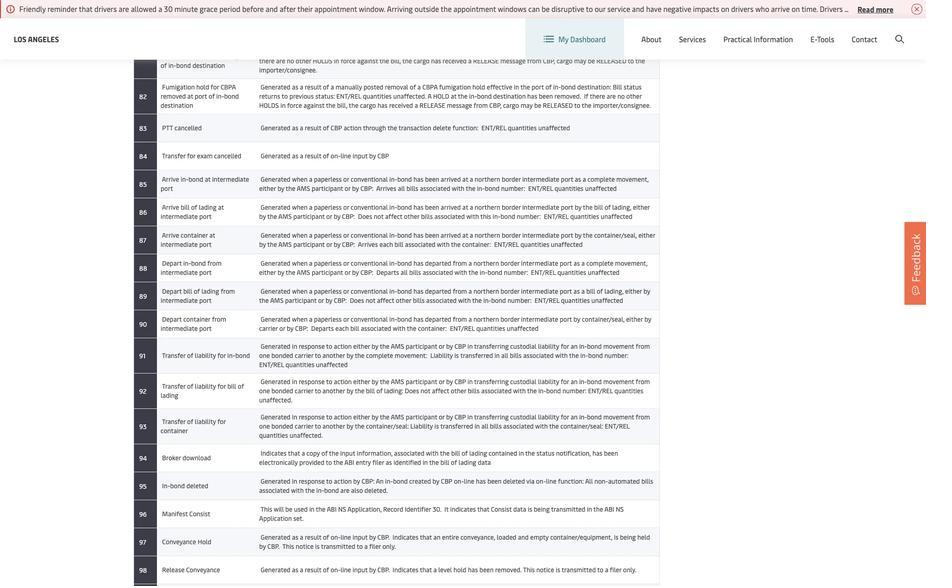 Task type: vqa. For each thing, say whether or not it's contained in the screenshot.


Task type: locate. For each thing, give the bounding box(es) containing it.
our
[[595, 4, 606, 14]]

liability inside generated in response to action either by the ams participant or by cbp in transferring custodial liability for an in‑bond movement from one bonded carrier to another by the bill of lading: does not affect other bills associated with the in‑bond number: ent/rel quantities unaffected.
[[538, 378, 560, 386]]

only. inside generated as a result of on‑line input by cbp.  indicates that an entire conveyance, loaded and empty container/equipment, is being held by cbp.  this notice is transmitted to a filer only.
[[383, 542, 396, 551]]

either inside the 'generated when a paperless or conventional in‑bond has departed from a northern border intermediate port as a complete movement, either by the ams participant or by cbp:  departs all bills associated with the in‑bond number:  ent/rel quantities unaffected'
[[259, 268, 276, 277]]

lading down the depart in‑bond from intermediate port
[[202, 287, 219, 296]]

removed down fumigation
[[161, 92, 186, 101]]

0 vertical spatial may
[[521, 21, 533, 30]]

0 vertical spatial notice
[[296, 542, 314, 551]]

depart down arrive container at intermediate port
[[162, 259, 182, 268]]

0 vertical spatial custodial
[[511, 342, 537, 351]]

received
[[389, 21, 413, 30], [443, 56, 467, 65], [389, 101, 413, 110]]

cbp,
[[490, 21, 502, 30], [543, 56, 555, 65], [490, 101, 502, 110]]

received inside generated as a result of a manually posted removal of a cbpa inspection/document review hold effective in the port of in‑bond destination: bill status returns to previous status: ent/rel quantities unaffected. a hold at the in-bond destination has been removed.  if there are no other holds in force against the bill, the cargo has received a release message from cbp, cargo may be released to the importer/consignee.
[[443, 56, 467, 65]]

6 when from the top
[[292, 315, 308, 324]]

1 manually from the top
[[336, 3, 362, 11]]

release down "intensive"
[[420, 21, 446, 30]]

when for generated when a paperless or conventional in‑bond has been arrived at a northern border intermediate port by the container/seal, either by the ams participant or by cbp:  arrives each bill associated with the container:  ent/rel quantities unaffected
[[292, 231, 308, 240]]

4 transfer from the top
[[162, 417, 186, 426]]

if inside generated as a result of a manually posted removal of a cbpa intensive hold effective in the port of in‑bond destination: bill status returns to previous status: ent/rel quantities unaffected. a hold at the in-bond destination has been removed.  if there are no other holds in force against the bill, the cargo has received a release message from cbp, cargo may be released to the importer/consignee.
[[585, 12, 589, 21]]

1 horizontal spatial and
[[518, 533, 529, 542]]

2 when from the top
[[292, 203, 308, 212]]

departed
[[425, 259, 452, 268], [425, 287, 452, 296], [425, 315, 452, 324]]

2 vertical spatial effective
[[487, 83, 513, 91]]

1 vertical spatial data
[[514, 505, 527, 514]]

2 vertical spatial a
[[428, 92, 432, 101]]

depart right 89
[[162, 287, 182, 296]]

cbp down through
[[378, 152, 389, 160]]

2 generated from the top
[[261, 38, 291, 47]]

indicates for generated as a result of on‑line input by cbp.  indicates that a level hold has been removed. this notice is transmitted to a filer only.
[[393, 566, 419, 575]]

on right impacts
[[722, 4, 730, 14]]

deleted down download
[[187, 482, 208, 490]]

1 departed from the top
[[425, 259, 452, 268]]

hold inside fumigation hold for cbpa removed at port of in‑bond destination
[[196, 83, 209, 91]]

0 horizontal spatial departs
[[311, 324, 334, 333]]

0 horizontal spatial drivers
[[94, 4, 117, 14]]

generated for generated when a paperless or conventional in‑bond has been arrived at a northern border intermediate port as a complete movement, either by the ams participant or by cbp:  arrives all bills associated with the in‑bond number:  ent/rel quantities unaffected
[[261, 175, 291, 184]]

cancelled right exam
[[214, 152, 242, 160]]

drivers left who
[[732, 4, 754, 14]]

at inside arrive bill of lading at intermediate port
[[218, 203, 224, 212]]

1 horizontal spatial departs
[[377, 268, 399, 277]]

departed down generated when a paperless or conventional in‑bond has been arrived at a northern border intermediate port by the container/seal, either by the ams participant or by cbp:  arrives each bill associated with the container:  ent/rel quantities unaffected
[[425, 259, 452, 268]]

carrier
[[259, 324, 278, 333], [295, 351, 314, 360], [295, 387, 314, 395], [295, 422, 314, 431]]

after
[[280, 4, 296, 14]]

1 vertical spatial arrived
[[441, 203, 461, 212]]

0 vertical spatial data
[[478, 458, 491, 467]]

1 vertical spatial lading,
[[605, 287, 624, 296]]

3 bonded from the top
[[272, 422, 293, 431]]

2 vertical spatial against
[[304, 101, 325, 110]]

cbpa inside intensive hold for cbpa removed at port of in‑bond destination
[[214, 3, 229, 11]]

1 horizontal spatial on-
[[536, 477, 546, 486]]

0 horizontal spatial arrive
[[772, 4, 790, 14]]

generated inside generated when a paperless or conventional in‑bond has departed from a northern border intermediate port by container/seal, either by carrier or by cbp:  departs each bill associated with the container:  ent/rel quantities unaffected
[[261, 315, 291, 324]]

in- down provided
[[317, 486, 324, 495]]

from inside generated when a paperless or conventional in‑bond has departed from a northern border intermediate port as a bill of lading, either by the ams participant or by cbp:  does not affect other bills associated with the in‑bond number:  ent/rel quantities unaffected
[[453, 287, 467, 296]]

transmitted down the application,
[[321, 542, 356, 551]]

arrived for with
[[441, 175, 461, 184]]

arrive right 87
[[162, 231, 179, 240]]

1 horizontal spatial their
[[907, 4, 923, 14]]

paperless for arrives
[[314, 175, 342, 184]]

close alert image
[[912, 4, 923, 15]]

when inside generated when a paperless or conventional in‑bond has been arrived at a northern border intermediate port as a complete movement, either by the ams participant or by cbp:  arrives all bills associated with the in‑bond number:  ent/rel quantities unaffected
[[292, 175, 308, 184]]

carrier for generated in response to action either by the ams participant or by cbp in transferring custodial liability for an in‑bond movement from one bonded carrier to another by the bill of lading: does not affect other bills associated with the in‑bond number: ent/rel quantities unaffected.
[[295, 387, 314, 395]]

carrier inside generated in response to action either by the ams participant or by cbp in transferring custodial liability for an in‑bond movement from one bonded carrier to another by the container/seal: liability is transferred in all bills associated with the container/seal: ent/rel quantities unaffected.
[[295, 422, 314, 431]]

who
[[756, 4, 770, 14]]

only.
[[383, 542, 396, 551], [624, 566, 637, 575]]

13 generated from the top
[[261, 378, 291, 386]]

one for generated in response to action either by the ams participant or by cbp in transferring custodial liability for an in‑bond movement from one bonded carrier to another by the container/seal: liability is transferred in all bills associated with the container/seal: ent/rel quantities unaffected.
[[259, 422, 270, 431]]

of inside intensive hold for cbpa removed at port of in‑bond destination
[[209, 12, 215, 21]]

manually for generated as a result of a manually posted removal of a cbpa intensive hold effective in the port of in‑bond destination: bill status returns to previous status: ent/rel quantities unaffected. a hold at the in-bond destination has been removed.  if there are no other holds in force against the bill, the cargo has received a release message from cbp, cargo may be released to the importer/consignee.
[[336, 3, 362, 11]]

2 line from the left
[[546, 477, 557, 486]]

cbp down generated when a paperless or conventional in‑bond has departed from a northern border intermediate port by container/seal, either by carrier or by cbp:  departs each bill associated with the container:  ent/rel quantities unaffected
[[455, 342, 466, 351]]

drivers
[[94, 4, 117, 14], [732, 4, 754, 14]]

port inside the 'generated when a paperless or conventional in‑bond has departed from a northern border intermediate port as a complete movement, either by the ams participant or by cbp:  departs all bills associated with the in‑bond number:  ent/rel quantities unaffected'
[[560, 259, 572, 268]]

abi left entry
[[345, 458, 354, 467]]

transfer of liability for in‑bond
[[161, 351, 250, 360]]

destination: inside generated as a result of a manually posted removal of a cbpa fumigation hold effective in the port of in‑bond destination: bill status returns to previous status: ent/rel quantities unaffected. a hold at the in-bond destination has been removed.  if there are no other holds in force against the bill, the cargo has received a release message from cbp, cargo may be released to the importer/consignee.
[[578, 83, 612, 91]]

release for intensive
[[420, 21, 446, 30]]

deleted left via
[[503, 477, 525, 486]]

notification,
[[557, 449, 591, 458]]

release for fumigation
[[420, 101, 446, 110]]

cbp down indicates that a copy of the input information, associated with the bill of lading contained in the status notification, has been electronically provided to the abi entry filer as identified in the bill of lading data
[[441, 477, 453, 486]]

4 when from the top
[[292, 259, 308, 268]]

removal for inspection/document
[[385, 38, 409, 47]]

data up loaded
[[514, 505, 527, 514]]

ams inside generated when a paperless or conventional in‑bond has been arrived at a northern border intermediate port as a complete movement, either by the ams participant or by cbp:  arrives all bills associated with the in‑bond number:  ent/rel quantities unaffected
[[297, 184, 310, 193]]

entry
[[356, 458, 371, 467]]

2 vertical spatial affect
[[432, 387, 450, 395]]

cbpa left "intensive"
[[423, 3, 438, 11]]

2 vertical spatial posted
[[364, 83, 384, 91]]

lading up generated in response to action by cbp: an in-bond created by cbp on-line has been deleted via on-line function: all non-automated bills associated with the in-bond are also deleted.
[[459, 458, 477, 467]]

2 vertical spatial released
[[543, 101, 573, 110]]

0 vertical spatial transmitted
[[552, 505, 586, 514]]

this down 'set.'
[[283, 542, 294, 551]]

manifest consist
[[161, 510, 210, 519]]

being up empty
[[534, 505, 550, 514]]

generated when a paperless or conventional in‑bond has been arrived at a northern border intermediate port by the bill of lading, either by the ams participant or by cbp:  does not affect other bills associated with this in‑bond number:  ent/rel quantities unaffected
[[259, 203, 650, 221]]

also
[[351, 486, 363, 495]]

force for generated as a result of a manually posted removal of a cbpa fumigation hold effective in the port of in‑bond destination: bill status returns to previous status: ent/rel quantities unaffected. a hold at the in-bond destination has been removed.  if there are no other holds in force against the bill, the cargo has received a release message from cbp, cargo may be released to the importer/consignee.
[[287, 101, 302, 110]]

review down period
[[225, 43, 244, 51]]

arrived up the generated when a paperless or conventional in‑bond has been arrived at a northern border intermediate port by the bill of lading, either by the ams participant or by cbp:  does not affect other bills associated with this in‑bond number:  ent/rel quantities unaffected
[[441, 175, 461, 184]]

ns left the application,
[[338, 505, 346, 514]]

consist
[[491, 505, 512, 514], [189, 510, 210, 519]]

release
[[162, 566, 185, 575]]

posted down window.
[[364, 38, 384, 47]]

generated for generated when a paperless or conventional in‑bond has been arrived at a northern border intermediate port by the bill of lading, either by the ams participant or by cbp:  does not affect other bills associated with this in‑bond number:  ent/rel quantities unaffected
[[261, 203, 291, 212]]

cbp for complete
[[455, 342, 466, 351]]

consist right manifest
[[189, 510, 210, 519]]

1 vertical spatial bill,
[[391, 56, 401, 65]]

negative
[[664, 4, 692, 14]]

container down the depart bill of lading from intermediate port
[[183, 315, 211, 324]]

1 vertical spatial release
[[473, 56, 499, 65]]

cbpa inside generated as a result of a manually posted removal of a cbpa fumigation hold effective in the port of in‑bond destination: bill status returns to previous status: ent/rel quantities unaffected. a hold at the in-bond destination has been removed.  if there are no other holds in force against the bill, the cargo has received a release message from cbp, cargo may be released to the importer/consignee.
[[423, 83, 438, 91]]

3 posted from the top
[[364, 83, 384, 91]]

consist up loaded
[[491, 505, 512, 514]]

cbp down generated in response to action either by the ams participant or by cbp in transferring custodial liability for an in‑bond movement from one bonded carrier to another by the bill of lading: does not affect other bills associated with the in‑bond number: ent/rel quantities unaffected.
[[455, 413, 466, 422]]

removed down intensive
[[161, 12, 186, 21]]

2 transferring from the top
[[475, 378, 509, 386]]

5 conventional from the top
[[351, 287, 388, 296]]

3 result from the top
[[305, 83, 322, 91]]

bonded for generated in response to action either by the ams participant or by cbp in transferring custodial liability for an in‑bond movement from one bonded carrier to another by the bill of lading: does not affect other bills associated with the in‑bond number: ent/rel quantities unaffected.
[[272, 387, 293, 395]]

5 generated from the top
[[261, 152, 291, 160]]

port inside arrive container at intermediate port
[[199, 240, 212, 249]]

container up broker
[[161, 427, 188, 435]]

not inside generated in response to action either by the ams participant or by cbp in transferring custodial liability for an in‑bond movement from one bonded carrier to another by the bill of lading: does not affect other bills associated with the in‑bond number: ent/rel quantities unaffected.
[[421, 387, 431, 395]]

0 horizontal spatial notice
[[296, 542, 314, 551]]

intermediate inside depart container from intermediate port
[[161, 324, 198, 333]]

in‑bond
[[548, 3, 570, 11], [216, 12, 239, 21], [604, 38, 626, 47], [168, 61, 191, 70], [554, 83, 576, 91], [216, 92, 239, 101], [181, 175, 203, 184], [390, 175, 412, 184], [477, 184, 500, 193], [390, 203, 412, 212], [493, 212, 516, 221], [390, 231, 412, 240], [183, 259, 206, 268], [390, 259, 412, 268], [480, 268, 503, 277], [390, 287, 412, 296], [484, 296, 506, 305], [390, 315, 412, 324], [580, 342, 602, 351], [228, 351, 250, 360], [581, 351, 603, 360], [580, 378, 602, 386], [539, 387, 561, 395], [580, 413, 602, 422]]

a inside generated as a result of a manually posted removal of a cbpa fumigation hold effective in the port of in‑bond destination: bill status returns to previous status: ent/rel quantities unaffected. a hold at the in-bond destination has been removed.  if there are no other holds in force against the bill, the cargo has received a release message from cbp, cargo may be released to the importer/consignee.
[[428, 92, 432, 101]]

2 vertical spatial cbp,
[[490, 101, 502, 110]]

arrived for the
[[441, 231, 461, 240]]

85
[[138, 180, 147, 189]]

transferring for container/seal:
[[475, 413, 509, 422]]

cbp for bill
[[455, 378, 466, 386]]

1 posted from the top
[[364, 3, 384, 11]]

carrier for generated in response to action either by the ams participant or by cbp in transferring custodial liability for an in‑bond movement from one bonded carrier to another by the complete movement:  liability is transferred in all bills associated with the in‑bond number: ent/rel quantities unaffected
[[295, 351, 314, 360]]

a up "transaction" at the top of page
[[428, 92, 432, 101]]

of inside generated as a result of on‑line input by cbp.  indicates that an entire conveyance, loaded and empty container/equipment, is being held by cbp.  this notice is transmitted to a filer only.
[[323, 533, 329, 542]]

0 vertical spatial complete
[[588, 175, 615, 184]]

1 vertical spatial arrives
[[358, 240, 378, 249]]

arrived down generated when a paperless or conventional in‑bond has been arrived at a northern border intermediate port as a complete movement, either by the ams participant or by cbp:  arrives all bills associated with the in‑bond number:  ent/rel quantities unaffected at the top of page
[[441, 203, 461, 212]]

2 vertical spatial indicates
[[393, 566, 419, 575]]

2 vertical spatial force
[[287, 101, 302, 110]]

arrive
[[162, 175, 179, 184], [162, 203, 179, 212], [162, 231, 179, 240]]

liability up indicates that a copy of the input information, associated with the bill of lading contained in the status notification, has been electronically provided to the abi entry filer as identified in the bill of lading data
[[411, 422, 433, 431]]

2 vertical spatial destination:
[[578, 83, 612, 91]]

not
[[374, 212, 384, 221], [366, 296, 376, 305], [421, 387, 431, 395]]

effective left can
[[481, 3, 507, 11]]

line up indicates
[[464, 477, 475, 486]]

0 vertical spatial force
[[287, 21, 302, 30]]

bill for generated as a result of a manually posted removal of a cbpa intensive hold effective in the port of in‑bond destination: bill status returns to previous status: ent/rel quantities unaffected. a hold at the in-bond destination has been removed.  if there are no other holds in force against the bill, the cargo has received a release message from cbp, cargo may be released to the importer/consignee.
[[607, 3, 617, 11]]

4 paperless from the top
[[314, 259, 342, 268]]

departed down the 'generated when a paperless or conventional in‑bond has departed from a northern border intermediate port as a complete movement, either by the ams participant or by cbp:  departs all bills associated with the in‑bond number:  ent/rel quantities unaffected'
[[425, 287, 452, 296]]

release up the delete
[[420, 101, 446, 110]]

6 conventional from the top
[[351, 315, 388, 324]]

generated for generated as a result of a manually posted removal of a cbpa inspection/document review hold effective in the port of in‑bond destination: bill status returns to previous status: ent/rel quantities unaffected. a hold at the in-bond destination has been removed.  if there are no other holds in force against the bill, the cargo has received a release message from cbp, cargo may be released to the importer/consignee.
[[261, 38, 291, 47]]

0 horizontal spatial this
[[261, 505, 272, 514]]

1 removal from the top
[[385, 3, 409, 11]]

lading inside transfer of liability for bill of lading
[[161, 391, 178, 400]]

hold for fumigation
[[433, 92, 450, 101]]

arrive right 85
[[162, 175, 179, 184]]

1 horizontal spatial arrive
[[861, 4, 880, 14]]

0 vertical spatial affect
[[385, 212, 403, 221]]

2 vertical spatial arrive
[[162, 231, 179, 240]]

input inside generated as a result of on‑line input by cbp.  indicates that an entire conveyance, loaded and empty container/equipment, is being held by cbp.  this notice is transmitted to a filer only.
[[353, 533, 368, 542]]

when inside the 'generated when a paperless or conventional in‑bond has departed from a northern border intermediate port as a complete movement, either by the ams participant or by cbp:  departs all bills associated with the in‑bond number:  ent/rel quantities unaffected'
[[292, 259, 308, 268]]

0 vertical spatial container
[[181, 231, 208, 240]]

switch location
[[668, 27, 720, 37]]

1 conventional from the top
[[351, 175, 388, 184]]

in- inside generated as a result of a manually posted removal of a cbpa intensive hold effective in the port of in‑bond destination: bill status returns to previous status: ent/rel quantities unaffected. a hold at the in-bond destination has been removed.  if there are no other holds in force against the bill, the cargo has received a release message from cbp, cargo may be released to the importer/consignee.
[[470, 12, 477, 21]]

on- right via
[[536, 477, 546, 486]]

by
[[369, 152, 376, 160], [278, 184, 284, 193], [352, 184, 359, 193], [575, 203, 582, 212], [259, 212, 266, 221], [334, 212, 341, 221], [575, 231, 582, 240], [259, 240, 266, 249], [334, 240, 341, 249], [278, 268, 284, 277], [352, 268, 359, 277], [644, 287, 651, 296], [326, 296, 333, 305], [574, 315, 581, 324], [645, 315, 652, 324], [287, 324, 294, 333], [372, 342, 379, 351], [447, 342, 453, 351], [347, 351, 354, 360], [372, 378, 379, 386], [447, 378, 453, 386], [347, 387, 354, 395], [372, 413, 379, 422], [447, 413, 453, 422], [347, 422, 354, 431], [354, 477, 360, 486], [433, 477, 440, 486], [369, 533, 376, 542], [259, 542, 266, 551], [369, 566, 376, 575]]

7 generated from the top
[[261, 203, 291, 212]]

arrive container at intermediate port
[[161, 231, 215, 249]]

notice inside generated as a result of on‑line input by cbp.  indicates that an entire conveyance, loaded and empty container/equipment, is being held by cbp.  this notice is transmitted to a filer only.
[[296, 542, 314, 551]]

ent/rel inside the 'generated when a paperless or conventional in‑bond has departed from a northern border intermediate port as a complete movement, either by the ams participant or by cbp:  departs all bills associated with the in‑bond number:  ent/rel quantities unaffected'
[[531, 268, 556, 277]]

and inside generated as a result of on‑line input by cbp.  indicates that an entire conveyance, loaded and empty container/equipment, is being held by cbp.  this notice is transmitted to a filer only.
[[518, 533, 529, 542]]

1 horizontal spatial consist
[[491, 505, 512, 514]]

cbp for container/seal:
[[455, 413, 466, 422]]

2 appointment from the left
[[454, 4, 496, 14]]

92
[[138, 387, 147, 396]]

3 arrived from the top
[[441, 231, 461, 240]]

generated as a result of cbp action through the transaction delete function:  ent/rel quantities unaffected
[[259, 124, 571, 132]]

from inside generated as a result of a manually posted removal of a cbpa intensive hold effective in the port of in‑bond destination: bill status returns to previous status: ent/rel quantities unaffected. a hold at the in-bond destination has been removed.  if there are no other holds in force against the bill, the cargo has received a release message from cbp, cargo may be released to the importer/consignee.
[[474, 21, 488, 30]]

2 vertical spatial custodial
[[511, 413, 537, 422]]

1 vertical spatial removal
[[385, 38, 409, 47]]

result for generated as a result of a manually posted removal of a cbpa intensive hold effective in the port of in‑bond destination: bill status returns to previous status: ent/rel quantities unaffected. a hold at the in-bond destination has been removed.  if there are no other holds in force against the bill, the cargo has received a release message from cbp, cargo may be released to the importer/consignee.
[[305, 3, 322, 11]]

11 generated from the top
[[261, 315, 291, 324]]

unaffected.
[[394, 12, 427, 21], [460, 47, 493, 56], [394, 92, 427, 101], [259, 396, 293, 405], [290, 431, 323, 440]]

that left entire
[[420, 533, 432, 542]]

with inside the 'generated when a paperless or conventional in‑bond has departed from a northern border intermediate port as a complete movement, either by the ams participant or by cbp:  departs all bills associated with the in‑bond number:  ent/rel quantities unaffected'
[[455, 268, 468, 277]]

generated for generated as a result of a manually posted removal of a cbpa intensive hold effective in the port of in‑bond destination: bill status returns to previous status: ent/rel quantities unaffected. a hold at the in-bond destination has been removed.  if there are no other holds in force against the bill, the cargo has received a release message from cbp, cargo may be released to the importer/consignee.
[[261, 3, 291, 11]]

4 result from the top
[[305, 124, 322, 132]]

2 response from the top
[[299, 378, 325, 386]]

response inside generated in response to action either by the ams participant or by cbp in transferring custodial liability for an in‑bond movement from one bonded carrier to another by the container/seal: liability is transferred in all bills associated with the container/seal: ent/rel quantities unaffected.
[[299, 413, 325, 422]]

effective for fumigation
[[487, 83, 513, 91]]

2 bonded from the top
[[272, 387, 293, 395]]

generated inside generated in response to action either by the ams participant or by cbp in transferring custodial liability for an in‑bond movement from one bonded carrier to another by the complete movement:  liability is transferred in all bills associated with the in‑bond number: ent/rel quantities unaffected
[[261, 342, 291, 351]]

2 vertical spatial importer/consignee.
[[593, 101, 651, 110]]

hold inside generated as a result of a manually posted removal of a cbpa fumigation hold effective in the port of in‑bond destination: bill status returns to previous status: ent/rel quantities unaffected. a hold at the in-bond destination has been removed.  if there are no other holds in force against the bill, the cargo has received a release message from cbp, cargo may be released to the importer/consignee.
[[433, 92, 450, 101]]

0 vertical spatial hold
[[433, 12, 450, 21]]

no for generated as a result of a manually posted removal of a cbpa intensive hold effective in the port of in‑bond destination: bill status returns to previous status: ent/rel quantities unaffected. a hold at the in-bond destination has been removed.  if there are no other holds in force against the bill, the cargo has received a release message from cbp, cargo may be released to the importer/consignee.
[[618, 12, 625, 21]]

cbp up generated as a result of on‑line input by cbp
[[331, 124, 342, 132]]

1 transferring from the top
[[475, 342, 509, 351]]

drivers left 80
[[94, 4, 117, 14]]

border inside generated when a paperless or conventional in‑bond has been arrived at a northern border intermediate port as a complete movement, either by the ams participant or by cbp:  arrives all bills associated with the in‑bond number:  ent/rel quantities unaffected
[[502, 175, 521, 184]]

their right more
[[907, 4, 923, 14]]

0 horizontal spatial ns
[[338, 505, 346, 514]]

2 their from the left
[[907, 4, 923, 14]]

arrive right who
[[772, 4, 790, 14]]

removal for intensive
[[385, 3, 409, 11]]

1 vertical spatial there
[[259, 56, 275, 65]]

removal for fumigation
[[385, 83, 409, 91]]

14 generated from the top
[[261, 413, 291, 422]]

hold inside intensive hold for cbpa removed at port of in‑bond destination
[[190, 3, 203, 11]]

response inside generated in response to action by cbp: an in-bond created by cbp on-line has been deleted via on-line function: all non-automated bills associated with the in-bond are also deleted.
[[299, 477, 325, 486]]

container/seal: up information,
[[366, 422, 409, 431]]

removed for fumigation
[[161, 92, 186, 101]]

2 vertical spatial may
[[521, 101, 533, 110]]

81
[[138, 52, 146, 61]]

3 depart from the top
[[162, 315, 182, 324]]

1 vertical spatial destination:
[[259, 47, 293, 56]]

transfer right 92
[[162, 382, 186, 391]]

may for intensive
[[521, 21, 533, 30]]

from inside generated in response to action either by the ams participant or by cbp in transferring custodial liability for an in‑bond movement from one bonded carrier to another by the bill of lading: does not affect other bills associated with the in‑bond number: ent/rel quantities unaffected.
[[636, 378, 650, 386]]

cbpa inside generated as a result of a manually posted removal of a cbpa inspection/document review hold effective in the port of in‑bond destination: bill status returns to previous status: ent/rel quantities unaffected. a hold at the in-bond destination has been removed.  if there are no other holds in force against the bill, the cargo has received a release message from cbp, cargo may be released to the importer/consignee.
[[423, 38, 438, 47]]

abi right used
[[327, 505, 337, 514]]

1 on from the left
[[722, 4, 730, 14]]

3 manually from the top
[[336, 83, 362, 91]]

1 vertical spatial conveyance
[[186, 566, 220, 575]]

result for generated as a result of a manually posted removal of a cbpa inspection/document review hold effective in the port of in‑bond destination: bill status returns to previous status: ent/rel quantities unaffected. a hold at the in-bond destination has been removed.  if there are no other holds in force against the bill, the cargo has received a release message from cbp, cargo may be released to the importer/consignee.
[[305, 38, 322, 47]]

8 generated from the top
[[261, 231, 291, 240]]

cancelled right ptt
[[175, 124, 202, 132]]

that
[[79, 4, 93, 14], [845, 4, 859, 14], [288, 449, 300, 458], [478, 505, 490, 514], [420, 533, 432, 542], [420, 566, 432, 575]]

importer/consignee. for generated as a result of a manually posted removal of a cbpa intensive hold effective in the port of in‑bond destination: bill status returns to previous status: ent/rel quantities unaffected. a hold at the in-bond destination has been removed.  if there are no other holds in force against the bill, the cargo has received a release message from cbp, cargo may be released to the importer/consignee.
[[593, 21, 651, 30]]

result
[[305, 3, 322, 11], [305, 38, 322, 47], [305, 83, 322, 91], [305, 124, 322, 132], [305, 152, 322, 160], [305, 533, 322, 542], [305, 566, 322, 575]]

northern
[[475, 175, 501, 184], [475, 203, 501, 212], [475, 231, 501, 240], [474, 259, 499, 268], [474, 287, 499, 296], [474, 315, 499, 324]]

a right arriving
[[428, 12, 432, 21]]

contact button
[[852, 18, 878, 60]]

2 paperless from the top
[[314, 203, 342, 212]]

1 vertical spatial indicates
[[393, 533, 419, 542]]

0 vertical spatial bill,
[[337, 21, 348, 30]]

movement
[[604, 342, 635, 351], [604, 378, 635, 386], [604, 413, 635, 422]]

liability down generated when a paperless or conventional in‑bond has departed from a northern border intermediate port by container/seal, either by carrier or by cbp:  departs each bill associated with the container:  ent/rel quantities unaffected
[[431, 351, 453, 360]]

and left empty
[[518, 533, 529, 542]]

1 paperless from the top
[[314, 175, 342, 184]]

0 vertical spatial departed
[[425, 259, 452, 268]]

outside up account on the right of page
[[881, 4, 906, 14]]

3 transfer from the top
[[162, 382, 186, 391]]

2 departed from the top
[[425, 287, 452, 296]]

are inside generated in response to action by cbp: an in-bond created by cbp on-line has been deleted via on-line function: all non-automated bills associated with the in-bond are also deleted.
[[341, 486, 350, 495]]

arrived for other
[[441, 203, 461, 212]]

and left after
[[266, 4, 278, 14]]

2 custodial from the top
[[511, 378, 537, 386]]

that left level
[[420, 566, 432, 575]]

another inside generated in response to action either by the ams participant or by cbp in transferring custodial liability for an in‑bond movement from one bonded carrier to another by the container/seal: liability is transferred in all bills associated with the container/seal: ent/rel quantities unaffected.
[[323, 422, 345, 431]]

4 generated from the top
[[261, 124, 291, 132]]

bonded for generated in response to action either by the ams participant or by cbp in transferring custodial liability for an in‑bond movement from one bonded carrier to another by the container/seal: liability is transferred in all bills associated with the container/seal: ent/rel quantities unaffected.
[[272, 422, 293, 431]]

0 vertical spatial release
[[420, 21, 446, 30]]

service
[[608, 4, 631, 14]]

provided
[[300, 458, 325, 467]]

departed inside generated when a paperless or conventional in‑bond has departed from a northern border intermediate port by container/seal, either by carrier or by cbp:  departs each bill associated with the container:  ent/rel quantities unaffected
[[425, 315, 452, 324]]

released
[[543, 21, 573, 30], [597, 56, 627, 65], [543, 101, 573, 110]]

conventional for by
[[351, 203, 388, 212]]

1 horizontal spatial data
[[514, 505, 527, 514]]

2 vertical spatial another
[[323, 422, 345, 431]]

ns
[[338, 505, 346, 514], [616, 505, 624, 514]]

0 vertical spatial lading,
[[613, 203, 632, 212]]

bill inside the depart bill of lading from intermediate port
[[183, 287, 192, 296]]

when inside the generated when a paperless or conventional in‑bond has been arrived at a northern border intermediate port by the bill of lading, either by the ams participant or by cbp:  does not affect other bills associated with this in‑bond number:  ent/rel quantities unaffected
[[292, 203, 308, 212]]

2 vertical spatial bonded
[[272, 422, 293, 431]]

2 transfer from the top
[[162, 351, 186, 360]]

lading right 92
[[161, 391, 178, 400]]

another inside generated in response to action either by the ams participant or by cbp in transferring custodial liability for an in‑bond movement from one bonded carrier to another by the complete movement:  liability is transferred in all bills associated with the in‑bond number: ent/rel quantities unaffected
[[323, 351, 345, 360]]

conventional inside generated when a paperless or conventional in‑bond has been arrived at a northern border intermediate port by the container/seal, either by the ams participant or by cbp:  arrives each bill associated with the container:  ent/rel quantities unaffected
[[351, 231, 388, 240]]

1 vertical spatial no
[[287, 56, 294, 65]]

2 vertical spatial hold
[[433, 92, 450, 101]]

conventional for each
[[351, 231, 388, 240]]

5 result from the top
[[305, 152, 322, 160]]

transmitted
[[552, 505, 586, 514], [321, 542, 356, 551], [562, 566, 596, 575]]

either
[[259, 184, 276, 193], [633, 203, 650, 212], [639, 231, 656, 240], [259, 268, 276, 277], [626, 287, 642, 296], [627, 315, 643, 324], [354, 342, 370, 351], [354, 378, 370, 386], [354, 413, 370, 422]]

participant inside the 'generated when a paperless or conventional in‑bond has departed from a northern border intermediate port as a complete movement, either by the ams participant or by cbp:  departs all bills associated with the in‑bond number:  ent/rel quantities unaffected'
[[312, 268, 343, 277]]

appointment up inspection/document
[[454, 4, 496, 14]]

for inside transfer of liability for container
[[218, 417, 226, 426]]

effective inside generated as a result of a manually posted removal of a cbpa fumigation hold effective in the port of in‑bond destination: bill status returns to previous status: ent/rel quantities unaffected. a hold at the in-bond destination has been removed.  if there are no other holds in force against the bill, the cargo has received a release message from cbp, cargo may be released to the importer/consignee.
[[487, 83, 513, 91]]

tools
[[818, 34, 835, 44]]

arrive right 86 at top left
[[162, 203, 179, 212]]

16 generated from the top
[[261, 533, 291, 542]]

1 on‑line from the top
[[331, 152, 351, 160]]

are inside generated as a result of a manually posted removal of a cbpa inspection/document review hold effective in the port of in‑bond destination: bill status returns to previous status: ent/rel quantities unaffected. a hold at the in-bond destination has been removed.  if there are no other holds in force against the bill, the cargo has received a release message from cbp, cargo may be released to the importer/consignee.
[[276, 56, 285, 65]]

2 ns from the left
[[616, 505, 624, 514]]

in- left my dashboard dropdown button on the top
[[536, 47, 543, 56]]

0 horizontal spatial on
[[722, 4, 730, 14]]

associated inside generated in response to action either by the ams participant or by cbp in transferring custodial liability for an in‑bond movement from one bonded carrier to another by the container/seal: liability is transferred in all bills associated with the container/seal: ent/rel quantities unaffected.
[[504, 422, 534, 431]]

cbpa left fumigation
[[423, 83, 438, 91]]

1 vertical spatial being
[[620, 533, 636, 542]]

4 response from the top
[[299, 477, 325, 486]]

3 another from the top
[[323, 422, 345, 431]]

holds
[[259, 21, 279, 30], [313, 56, 333, 65], [259, 101, 279, 110]]

returns
[[259, 12, 280, 21], [325, 47, 346, 56], [259, 92, 280, 101]]

effective right fumigation
[[487, 83, 513, 91]]

0 vertical spatial removal
[[385, 3, 409, 11]]

2 one from the top
[[259, 387, 270, 395]]

2 vertical spatial container
[[161, 427, 188, 435]]

there for generated as a result of a manually posted removal of a cbpa fumigation hold effective in the port of in‑bond destination: bill status returns to previous status: ent/rel quantities unaffected. a hold at the in-bond destination has been removed.  if there are no other holds in force against the bill, the cargo has received a release message from cbp, cargo may be released to the importer/consignee.
[[590, 92, 606, 101]]

1 movement from the top
[[604, 342, 635, 351]]

destination:
[[572, 3, 606, 11], [259, 47, 293, 56], [578, 83, 612, 91]]

bill,
[[337, 21, 348, 30], [391, 56, 401, 65], [337, 101, 348, 110]]

2 arrive from the top
[[162, 203, 179, 212]]

0 vertical spatial liability
[[431, 351, 453, 360]]

3 generated from the top
[[261, 83, 291, 91]]

has
[[528, 12, 538, 21], [378, 21, 388, 30], [594, 47, 604, 56], [431, 56, 441, 65], [528, 92, 538, 101], [378, 101, 388, 110], [414, 175, 424, 184], [414, 203, 424, 212], [414, 231, 424, 240], [414, 259, 424, 268], [414, 287, 424, 296], [414, 315, 424, 324], [593, 449, 603, 458], [476, 477, 486, 486], [468, 566, 478, 575]]

9 generated from the top
[[261, 259, 291, 268]]

0 vertical spatial released
[[543, 21, 573, 30]]

depart for depart in‑bond from intermediate port
[[162, 259, 182, 268]]

2 arrive from the left
[[861, 4, 880, 14]]

if for generated as a result of a manually posted removal of a cbpa intensive hold effective in the port of in‑bond destination: bill status returns to previous status: ent/rel quantities unaffected. a hold at the in-bond destination has been removed.  if there are no other holds in force against the bill, the cargo has received a release message from cbp, cargo may be released to the importer/consignee.
[[585, 12, 589, 21]]

conventional for all
[[351, 259, 388, 268]]

on‑line for generated as a result of on‑line input by cbp.  indicates that an entire conveyance, loaded and empty container/equipment, is being held by cbp.  this notice is transmitted to a filer only.
[[331, 533, 351, 542]]

filer for entry
[[373, 458, 384, 467]]

cbpa left before
[[214, 3, 229, 11]]

in‑bond inside generated as a result of a manually posted removal of a cbpa inspection/document review hold effective in the port of in‑bond destination: bill status returns to previous status: ent/rel quantities unaffected. a hold at the in-bond destination has been removed.  if there are no other holds in force against the bill, the cargo has received a release message from cbp, cargo may be released to the importer/consignee.
[[604, 38, 626, 47]]

notice down empty
[[537, 566, 555, 575]]

result for generated as a result of a manually posted removal of a cbpa fumigation hold effective in the port of in‑bond destination: bill status returns to previous status: ent/rel quantities unaffected. a hold at the in-bond destination has been removed.  if there are no other holds in force against the bill, the cargo has received a release message from cbp, cargo may be released to the importer/consignee.
[[305, 83, 322, 91]]

when for generated when a paperless or conventional in‑bond has departed from a northern border intermediate port as a complete movement, either by the ams participant or by cbp:  departs all bills associated with the in‑bond number:  ent/rel quantities unaffected
[[292, 259, 308, 268]]

intermediate inside arrive container at intermediate port
[[161, 240, 198, 249]]

1 vertical spatial liability
[[411, 422, 433, 431]]

depart bill of lading from intermediate port
[[161, 287, 235, 305]]

6 result from the top
[[305, 533, 322, 542]]

on-
[[454, 477, 464, 486], [536, 477, 546, 486]]

2 vertical spatial removed
[[161, 92, 186, 101]]

0 vertical spatial on‑line
[[331, 152, 351, 160]]

one for generated in response to action either by the ams participant or by cbp in transferring custodial liability for an in‑bond movement from one bonded carrier to another by the bill of lading: does not affect other bills associated with the in‑bond number: ent/rel quantities unaffected.
[[259, 387, 270, 395]]

0 horizontal spatial being
[[534, 505, 550, 514]]

application,
[[348, 505, 382, 514]]

destination: inside generated as a result of a manually posted removal of a cbpa inspection/document review hold effective in the port of in‑bond destination: bill status returns to previous status: ent/rel quantities unaffected. a hold at the in-bond destination has been removed.  if there are no other holds in force against the bill, the cargo has received a release message from cbp, cargo may be released to the importer/consignee.
[[259, 47, 293, 56]]

transfer of liability for bill of lading
[[161, 382, 244, 400]]

this
[[261, 505, 272, 514], [283, 542, 294, 551], [523, 566, 535, 575]]

returns inside generated as a result of a manually posted removal of a cbpa fumigation hold effective in the port of in‑bond destination: bill status returns to previous status: ent/rel quantities unaffected. a hold at the in-bond destination has been removed.  if there are no other holds in force against the bill, the cargo has received a release message from cbp, cargo may be released to the importer/consignee.
[[259, 92, 280, 101]]

0 vertical spatial movement,
[[617, 175, 649, 184]]

2 on‑line from the top
[[331, 533, 351, 542]]

associated inside generated when a paperless or conventional in‑bond has departed from a northern border intermediate port by container/seal, either by carrier or by cbp:  departs each bill associated with the container:  ent/rel quantities unaffected
[[361, 324, 392, 333]]

80
[[138, 12, 147, 21]]

status inside generated as a result of a manually posted removal of a cbpa intensive hold effective in the port of in‑bond destination: bill status returns to previous status: ent/rel quantities unaffected. a hold at the in-bond destination has been removed.  if there are no other holds in force against the bill, the cargo has received a release message from cbp, cargo may be released to the importer/consignee.
[[618, 3, 636, 11]]

departs
[[377, 268, 399, 277], [311, 324, 334, 333]]

3 arrive from the top
[[162, 231, 179, 240]]

may
[[521, 21, 533, 30], [575, 56, 587, 65], [521, 101, 533, 110]]

conveyance left hold
[[162, 538, 196, 547]]

liability
[[431, 351, 453, 360], [411, 422, 433, 431]]

effective down can
[[537, 38, 563, 47]]

3 one from the top
[[259, 422, 270, 431]]

1 horizontal spatial each
[[380, 240, 393, 249]]

1 vertical spatial force
[[341, 56, 356, 65]]

quantities inside generated as a result of a manually posted removal of a cbpa inspection/document review hold effective in the port of in‑bond destination: bill status returns to previous status: ent/rel quantities unaffected. a hold at the in-bond destination has been removed.  if there are no other holds in force against the bill, the cargo has received a release message from cbp, cargo may be released to the importer/consignee.
[[429, 47, 458, 56]]

2 on from the left
[[792, 4, 801, 14]]

0 vertical spatial movement
[[604, 342, 635, 351]]

2 arrived from the top
[[441, 203, 461, 212]]

bill, inside generated as a result of a manually posted removal of a cbpa fumigation hold effective in the port of in‑bond destination: bill status returns to previous status: ent/rel quantities unaffected. a hold at the in-bond destination has been removed.  if there are no other holds in force against the bill, the cargo has received a release message from cbp, cargo may be released to the importer/consignee.
[[337, 101, 348, 110]]

custodial for in‑bond
[[511, 342, 537, 351]]

indicates
[[261, 449, 287, 458], [393, 533, 419, 542], [393, 566, 419, 575]]

3 on‑line from the top
[[331, 566, 351, 575]]

lading:
[[384, 387, 404, 395]]

paperless for does
[[314, 287, 342, 296]]

status: for fumigation
[[316, 92, 335, 101]]

1 arrived from the top
[[441, 175, 461, 184]]

posted up through
[[364, 83, 384, 91]]

cbp inside generated in response to action either by the ams participant or by cbp in transferring custodial liability for an in‑bond movement from one bonded carrier to another by the complete movement:  liability is transferred in all bills associated with the in‑bond number: ent/rel quantities unaffected
[[455, 342, 466, 351]]

1 outside from the left
[[415, 4, 439, 14]]

1 horizontal spatial deleted
[[503, 477, 525, 486]]

hold inside generated as a result of a manually posted removal of a cbpa fumigation hold effective in the port of in‑bond destination: bill status returns to previous status: ent/rel quantities unaffected. a hold at the in-bond destination has been removed.  if there are no other holds in force against the bill, the cargo has received a release message from cbp, cargo may be released to the importer/consignee.
[[473, 83, 486, 91]]

previous for generated as a result of a manually posted removal of a cbpa intensive hold effective in the port of in‑bond destination: bill status returns to previous status: ent/rel quantities unaffected. a hold at the in-bond destination has been removed.  if there are no other holds in force against the bill, the cargo has received a release message from cbp, cargo may be released to the importer/consignee.
[[290, 12, 314, 21]]

northern inside the generated when a paperless or conventional in‑bond has been arrived at a northern border intermediate port by the bill of lading, either by the ams participant or by cbp:  does not affect other bills associated with this in‑bond number:  ent/rel quantities unaffected
[[475, 203, 501, 212]]

northern inside generated when a paperless or conventional in‑bond has departed from a northern border intermediate port by container/seal, either by carrier or by cbp:  departs each bill associated with the container:  ent/rel quantities unaffected
[[474, 315, 499, 324]]

3 departed from the top
[[425, 315, 452, 324]]

transferring inside generated in response to action either by the ams participant or by cbp in transferring custodial liability for an in‑bond movement from one bonded carrier to another by the container/seal: liability is transferred in all bills associated with the container/seal: ent/rel quantities unaffected.
[[475, 413, 509, 422]]

4 conventional from the top
[[351, 259, 388, 268]]

feedback
[[909, 233, 924, 282]]

transferred down generated when a paperless or conventional in‑bond has departed from a northern border intermediate port by container/seal, either by carrier or by cbp:  departs each bill associated with the container:  ent/rel quantities unaffected
[[461, 351, 493, 360]]

result for generated as a result of on‑line input by cbp
[[305, 152, 322, 160]]

1 vertical spatial removed
[[202, 52, 227, 61]]

0 vertical spatial another
[[323, 351, 345, 360]]

cancelled
[[175, 124, 202, 132], [214, 152, 242, 160]]

notice
[[296, 542, 314, 551], [537, 566, 555, 575]]

1 transfer from the top
[[162, 152, 186, 160]]

7 result from the top
[[305, 566, 322, 575]]

indicates inside indicates that a copy of the input information, associated with the bill of lading contained in the status notification, has been electronically provided to the abi entry filer as identified in the bill of lading data
[[261, 449, 287, 458]]

generated as a result of a manually posted removal of a cbpa intensive hold effective in the port of in‑bond destination: bill status returns to previous status: ent/rel quantities unaffected. a hold at the in-bond destination has been removed.  if there are no other holds in force against the bill, the cargo has received a release message from cbp, cargo may be released to the importer/consignee.
[[259, 3, 651, 30]]

hold for intensive
[[433, 12, 450, 21]]

ns down automated
[[616, 505, 624, 514]]

2 vertical spatial transferring
[[475, 413, 509, 422]]

status: for intensive
[[316, 12, 335, 21]]

force for generated as a result of a manually posted removal of a cbpa intensive hold effective in the port of in‑bond destination: bill status returns to previous status: ent/rel quantities unaffected. a hold at the in-bond destination has been removed.  if there are no other holds in force against the bill, the cargo has received a release message from cbp, cargo may be released to the importer/consignee.
[[287, 21, 302, 30]]

message for fumigation
[[447, 101, 472, 110]]

response for in-
[[299, 477, 325, 486]]

data down contained
[[478, 458, 491, 467]]

account
[[882, 27, 909, 37]]

not inside the generated when a paperless or conventional in‑bond has been arrived at a northern border intermediate port by the bill of lading, either by the ams participant or by cbp:  does not affect other bills associated with this in‑bond number:  ent/rel quantities unaffected
[[374, 212, 384, 221]]

another for complete
[[323, 351, 345, 360]]

line left the function:
[[546, 477, 557, 486]]

2 vertical spatial status:
[[316, 92, 335, 101]]

one inside generated in response to action either by the ams participant or by cbp in transferring custodial liability for an in‑bond movement from one bonded carrier to another by the container/seal: liability is transferred in all bills associated with the container/seal: ent/rel quantities unaffected.
[[259, 422, 270, 431]]

transferring down generated when a paperless or conventional in‑bond has departed from a northern border intermediate port by container/seal, either by carrier or by cbp:  departs each bill associated with the container:  ent/rel quantities unaffected
[[475, 342, 509, 351]]

intermediate inside the generated when a paperless or conventional in‑bond has been arrived at a northern border intermediate port by the bill of lading, either by the ams participant or by cbp:  does not affect other bills associated with this in‑bond number:  ent/rel quantities unaffected
[[523, 203, 560, 212]]

hold
[[190, 3, 203, 11], [467, 3, 480, 11], [523, 38, 536, 47], [161, 52, 174, 61], [196, 83, 209, 91], [473, 83, 486, 91], [454, 566, 467, 575]]

bill, inside generated as a result of a manually posted removal of a cbpa inspection/document review hold effective in the port of in‑bond destination: bill status returns to previous status: ent/rel quantities unaffected. a hold at the in-bond destination has been removed.  if there are no other holds in force against the bill, the cargo has received a release message from cbp, cargo may be released to the importer/consignee.
[[391, 56, 401, 65]]

2 outside from the left
[[881, 4, 906, 14]]

1 horizontal spatial abi
[[345, 458, 354, 467]]

depart right 90
[[162, 315, 182, 324]]

3 removal from the top
[[385, 83, 409, 91]]

unaffected inside the 'generated when a paperless or conventional in‑bond has departed from a northern border intermediate port as a complete movement, either by the ams participant or by cbp:  departs all bills associated with the in‑bond number:  ent/rel quantities unaffected'
[[588, 268, 620, 277]]

arrived down the generated when a paperless or conventional in‑bond has been arrived at a northern border intermediate port by the bill of lading, either by the ams participant or by cbp:  does not affect other bills associated with this in‑bond number:  ent/rel quantities unaffected
[[441, 231, 461, 240]]

0 vertical spatial previous
[[290, 12, 314, 21]]

bill, inside generated as a result of a manually posted removal of a cbpa intensive hold effective in the port of in‑bond destination: bill status returns to previous status: ent/rel quantities unaffected. a hold at the in-bond destination has been removed.  if there are no other holds in force against the bill, the cargo has received a release message from cbp, cargo may be released to the importer/consignee.
[[337, 21, 348, 30]]

action for complete
[[334, 342, 352, 351]]

received down inspection/document
[[443, 56, 467, 65]]

1 vertical spatial bill
[[295, 47, 304, 56]]

0 horizontal spatial container/seal:
[[366, 422, 409, 431]]

importer/consignee. inside generated as a result of a manually posted removal of a cbpa inspection/document review hold effective in the port of in‑bond destination: bill status returns to previous status: ent/rel quantities unaffected. a hold at the in-bond destination has been removed.  if there are no other holds in force against the bill, the cargo has received a release message from cbp, cargo may be released to the importer/consignee.
[[259, 66, 317, 74]]

0 vertical spatial if
[[585, 12, 589, 21]]

cbp:
[[362, 477, 375, 486]]

transfer down ptt
[[162, 152, 186, 160]]

transmitted down container/equipment,
[[562, 566, 596, 575]]

1 vertical spatial container/seal,
[[582, 315, 625, 324]]

port inside "inspection/document review hold for cbpa removed at port of in‑bond destination"
[[236, 52, 248, 61]]

abi inside indicates that a copy of the input information, associated with the bill of lading contained in the status notification, has been electronically provided to the abi entry filer as identified in the bill of lading data
[[345, 458, 354, 467]]

ams
[[297, 184, 310, 193], [279, 212, 292, 221], [279, 240, 292, 249], [297, 268, 310, 277], [270, 296, 284, 305], [391, 342, 405, 351], [391, 378, 405, 386], [391, 413, 405, 422]]

1 custodial from the top
[[511, 342, 537, 351]]

for inside generated in response to action either by the ams participant or by cbp in transferring custodial liability for an in‑bond movement from one bonded carrier to another by the complete movement:  liability is transferred in all bills associated with the in‑bond number: ent/rel quantities unaffected
[[561, 342, 570, 351]]

indicates up electronically
[[261, 449, 287, 458]]

that right indicates
[[478, 505, 490, 514]]

all
[[398, 184, 405, 193], [401, 268, 408, 277], [502, 351, 509, 360], [482, 422, 489, 431]]

transferring up contained
[[475, 413, 509, 422]]

custodial for the
[[511, 378, 537, 386]]

hold
[[198, 538, 211, 547]]

status:
[[316, 12, 335, 21], [382, 47, 401, 56], [316, 92, 335, 101]]

lading down arrive in‑bond at intermediate port
[[199, 203, 217, 212]]

for inside "inspection/document review hold for cbpa removed at port of in‑bond destination"
[[175, 52, 184, 61]]

allowed
[[131, 4, 157, 14]]

2 container/seal: from the left
[[561, 422, 604, 431]]

on left time.
[[792, 4, 801, 14]]

2 removal from the top
[[385, 38, 409, 47]]

2 result from the top
[[305, 38, 322, 47]]

generated in response to action either by the ams participant or by cbp in transferring custodial liability for an in‑bond movement from one bonded carrier to another by the container/seal: liability is transferred in all bills associated with the container/seal: ent/rel quantities unaffected.
[[259, 413, 650, 440]]

transaction
[[399, 124, 432, 132]]

appointment left window.
[[315, 4, 357, 14]]

result for generated as a result of on‑line input by cbp.  indicates that a level hold has been removed. this notice is transmitted to a filer only.
[[305, 566, 322, 575]]

status: inside generated as a result of a manually posted removal of a cbpa intensive hold effective in the port of in‑bond destination: bill status returns to previous status: ent/rel quantities unaffected. a hold at the in-bond destination has been removed.  if there are no other holds in force against the bill, the cargo has received a release message from cbp, cargo may be released to the importer/consignee.
[[316, 12, 335, 21]]

received up generated as a result of cbp action through the transaction delete function:  ent/rel quantities unaffected
[[389, 101, 413, 110]]

2 vertical spatial depart
[[162, 315, 182, 324]]

release down inspection/document
[[473, 56, 499, 65]]

input for generated as a result of on‑line input by cbp.  indicates that a level hold has been removed. this notice is transmitted to a filer only.
[[353, 566, 368, 575]]

that up electronically
[[288, 449, 300, 458]]

los angeles
[[14, 34, 59, 44]]

input
[[353, 152, 368, 160], [341, 449, 356, 458], [353, 533, 368, 542], [353, 566, 368, 575]]

12 generated from the top
[[261, 342, 291, 351]]

arrives inside generated when a paperless or conventional in‑bond has been arrived at a northern border intermediate port as a complete movement, either by the ams participant or by cbp:  arrives all bills associated with the in‑bond number:  ent/rel quantities unaffected
[[377, 184, 397, 193]]

3 conventional from the top
[[351, 231, 388, 240]]

arrive for arrive in‑bond at intermediate port
[[162, 175, 179, 184]]

1 vertical spatial filer
[[370, 542, 381, 551]]

15 generated from the top
[[261, 477, 291, 486]]

outside left "intensive"
[[415, 4, 439, 14]]

1 arrive from the top
[[162, 175, 179, 184]]

2 manually from the top
[[336, 38, 362, 47]]

removed down inspection/document
[[202, 52, 227, 61]]

transfer for transfer of liability for bill of lading
[[162, 382, 186, 391]]

be
[[542, 4, 550, 14], [535, 21, 542, 30], [588, 56, 595, 65], [535, 101, 542, 110], [286, 505, 293, 514]]

1 vertical spatial each
[[336, 324, 349, 333]]

cbpa down inspection/document
[[185, 52, 200, 61]]

1 depart from the top
[[162, 259, 182, 268]]

conveyance
[[162, 538, 196, 547], [186, 566, 220, 575]]

2 conventional from the top
[[351, 203, 388, 212]]

global menu button
[[729, 18, 801, 46]]

cbp down generated in response to action either by the ams participant or by cbp in transferring custodial liability for an in‑bond movement from one bonded carrier to another by the complete movement:  liability is transferred in all bills associated with the in‑bond number: ent/rel quantities unaffected
[[455, 378, 466, 386]]

1 vertical spatial depart
[[162, 287, 182, 296]]

container for at
[[181, 231, 208, 240]]

practical information
[[724, 34, 794, 44]]

one for generated in response to action either by the ams participant or by cbp in transferring custodial liability for an in‑bond movement from one bonded carrier to another by the complete movement:  liability is transferred in all bills associated with the in‑bond number: ent/rel quantities unaffected
[[259, 351, 270, 360]]

response for complete
[[299, 342, 325, 351]]

of inside arrive bill of lading at intermediate port
[[191, 203, 197, 212]]

no for generated as a result of a manually posted removal of a cbpa fumigation hold effective in the port of in‑bond destination: bill status returns to previous status: ent/rel quantities unaffected. a hold at the in-bond destination has been removed.  if there are no other holds in force against the bill, the cargo has received a release message from cbp, cargo may be released to the importer/consignee.
[[618, 92, 625, 101]]

0 vertical spatial effective
[[481, 3, 507, 11]]

1 horizontal spatial notice
[[537, 566, 555, 575]]

2 vertical spatial one
[[259, 422, 270, 431]]

notice down 'set.'
[[296, 542, 314, 551]]

2 posted from the top
[[364, 38, 384, 47]]

cbp for in-
[[441, 477, 453, 486]]

liability for complete
[[431, 351, 453, 360]]

transferred inside generated in response to action either by the ams participant or by cbp in transferring custodial liability for an in‑bond movement from one bonded carrier to another by the container/seal: liability is transferred in all bills associated with the container/seal: ent/rel quantities unaffected.
[[441, 422, 473, 431]]

are
[[119, 4, 129, 14], [607, 12, 616, 21], [276, 56, 285, 65], [607, 92, 616, 101], [341, 486, 350, 495]]

2 vertical spatial departed
[[425, 315, 452, 324]]

information,
[[357, 449, 393, 458]]

1 when from the top
[[292, 175, 308, 184]]

3 transferring from the top
[[475, 413, 509, 422]]

1 another from the top
[[323, 351, 345, 360]]

0 vertical spatial being
[[534, 505, 550, 514]]

3 response from the top
[[299, 413, 325, 422]]

global menu
[[750, 27, 791, 37]]

2 another from the top
[[323, 387, 345, 395]]

being left "held"
[[620, 533, 636, 542]]

liability inside generated in response to action either by the ams participant or by cbp in transferring custodial liability for an in‑bond movement from one bonded carrier to another by the complete movement:  liability is transferred in all bills associated with the in‑bond number: ent/rel quantities unaffected
[[538, 342, 560, 351]]

1 bonded from the top
[[272, 351, 293, 360]]

1 one from the top
[[259, 351, 270, 360]]

result inside generated as a result of on‑line input by cbp.  indicates that an entire conveyance, loaded and empty container/equipment, is being held by cbp.  this notice is transmitted to a filer only.
[[305, 533, 322, 542]]

there
[[590, 12, 606, 21], [259, 56, 275, 65], [590, 92, 606, 101]]

conveyance down hold
[[186, 566, 220, 575]]

posted left arriving
[[364, 3, 384, 11]]

hold down inspection/document
[[499, 47, 516, 56]]

from inside generated as a result of a manually posted removal of a cbpa inspection/document review hold effective in the port of in‑bond destination: bill status returns to previous status: ent/rel quantities unaffected. a hold at the in-bond destination has been removed.  if there are no other holds in force against the bill, the cargo has received a release message from cbp, cargo may be released to the importer/consignee.
[[528, 56, 542, 65]]

copy
[[307, 449, 320, 458]]

unaffected inside generated in response to action either by the ams participant or by cbp in transferring custodial liability for an in‑bond movement from one bonded carrier to another by the complete movement:  liability is transferred in all bills associated with the in‑bond number: ent/rel quantities unaffected
[[316, 361, 348, 369]]

this inside this will be used in the abi ns application, record identifier 30.  it indicates that consist data is being transmitted in the abi ns application set.
[[261, 505, 272, 514]]

arrive up the create at the top right of page
[[861, 4, 880, 14]]

practical information button
[[724, 18, 794, 60]]

0 vertical spatial container/seal,
[[595, 231, 637, 240]]

carrier inside generated when a paperless or conventional in‑bond has departed from a northern border intermediate port by container/seal, either by carrier or by cbp:  departs each bill associated with the container:  ent/rel quantities unaffected
[[259, 324, 278, 333]]

0 vertical spatial only.
[[383, 542, 396, 551]]

3 movement from the top
[[604, 413, 635, 422]]

hold inside generated as a result of a manually posted removal of a cbpa intensive hold effective in the port of in‑bond destination: bill status returns to previous status: ent/rel quantities unaffected. a hold at the in-bond destination has been removed.  if there are no other holds in force against the bill, the cargo has received a release message from cbp, cargo may be released to the importer/consignee.
[[467, 3, 480, 11]]

1 horizontal spatial appointment
[[454, 4, 496, 14]]

2 vertical spatial manually
[[336, 83, 362, 91]]

intermediate inside the depart in‑bond from intermediate port
[[161, 268, 198, 277]]

generated for generated as a result of on‑line input by cbp.  indicates that an entire conveyance, loaded and empty container/equipment, is being held by cbp.  this notice is transmitted to a filer only.
[[261, 533, 291, 542]]

transmitted down the function:
[[552, 505, 586, 514]]

2 depart from the top
[[162, 287, 182, 296]]

10 generated from the top
[[261, 287, 291, 296]]

arrive inside arrive in‑bond at intermediate port
[[162, 175, 179, 184]]

transfer
[[162, 152, 186, 160], [162, 351, 186, 360], [162, 382, 186, 391], [162, 417, 186, 426]]

3 when from the top
[[292, 231, 308, 240]]

0 horizontal spatial appointment
[[315, 4, 357, 14]]

port inside the depart in‑bond from intermediate port
[[199, 268, 212, 277]]

border inside generated when a paperless or conventional in‑bond has departed from a northern border intermediate port by container/seal, either by carrier or by cbp:  departs each bill associated with the container:  ent/rel quantities unaffected
[[501, 315, 520, 324]]

17 generated from the top
[[261, 566, 291, 575]]

cbp, inside generated as a result of a manually posted removal of a cbpa inspection/document review hold effective in the port of in‑bond destination: bill status returns to previous status: ent/rel quantities unaffected. a hold at the in-bond destination has been removed.  if there are no other holds in force against the bill, the cargo has received a release message from cbp, cargo may be released to the importer/consignee.
[[543, 56, 555, 65]]

indicates inside generated as a result of on‑line input by cbp.  indicates that an entire conveyance, loaded and empty container/equipment, is being held by cbp.  this notice is transmitted to a filer only.
[[393, 533, 419, 542]]

1 vertical spatial notice
[[537, 566, 555, 575]]



Task type: describe. For each thing, give the bounding box(es) containing it.
review inside "inspection/document review hold for cbpa removed at port of in‑bond destination"
[[225, 43, 244, 51]]

quantities inside generated in response to action either by the ams participant or by cbp in transferring custodial liability for an in‑bond movement from one bonded carrier to another by the container/seal: liability is transferred in all bills associated with the container/seal: ent/rel quantities unaffected.
[[259, 431, 288, 440]]

2 on- from the left
[[536, 477, 546, 486]]

movement for generated in response to action either by the ams participant or by cbp in transferring custodial liability for an in‑bond movement from one bonded carrier to another by the complete movement:  liability is transferred in all bills associated with the in‑bond number: ent/rel quantities unaffected
[[604, 342, 635, 351]]

services button
[[680, 18, 707, 60]]

received for intensive
[[389, 21, 413, 30]]

arrive bill of lading at intermediate port
[[161, 203, 224, 221]]

in‑bond inside the depart in‑bond from intermediate port
[[183, 259, 206, 268]]

an for in‑bond
[[571, 342, 578, 351]]

posted for fumigation
[[364, 83, 384, 91]]

ams inside generated in response to action either by the ams participant or by cbp in transferring custodial liability for an in‑bond movement from one bonded carrier to another by the complete movement:  liability is transferred in all bills associated with the in‑bond number: ent/rel quantities unaffected
[[391, 342, 405, 351]]

lading left contained
[[470, 449, 487, 458]]

reminder
[[48, 4, 77, 14]]

movement, inside generated when a paperless or conventional in‑bond has been arrived at a northern border intermediate port as a complete movement, either by the ams participant or by cbp:  arrives all bills associated with the in‑bond number:  ent/rel quantities unaffected
[[617, 175, 649, 184]]

ams inside generated in response to action either by the ams participant or by cbp in transferring custodial liability for an in‑bond movement from one bonded carrier to another by the bill of lading: does not affect other bills associated with the in‑bond number: ent/rel quantities unaffected.
[[391, 378, 405, 386]]

0 horizontal spatial deleted
[[187, 482, 208, 490]]

to inside generated in response to action by cbp: an in-bond created by cbp on-line has been deleted via on-line function: all non-automated bills associated with the in-bond are also deleted.
[[326, 477, 333, 486]]

96
[[138, 510, 147, 519]]

bill inside generated in response to action either by the ams participant or by cbp in transferring custodial liability for an in‑bond movement from one bonded carrier to another by the bill of lading: does not affect other bills associated with the in‑bond number: ent/rel quantities unaffected.
[[366, 387, 375, 395]]

2 vertical spatial transmitted
[[562, 566, 596, 575]]

arrive for arrive container at intermediate port
[[162, 231, 179, 240]]

paperless for each
[[314, 231, 342, 240]]

when for generated when a paperless or conventional in‑bond has departed from a northern border intermediate port by container/seal, either by carrier or by cbp:  departs each bill associated with the container:  ent/rel quantities unaffected
[[292, 315, 308, 324]]

transfer for transfer for exam cancelled
[[162, 152, 186, 160]]

there inside generated as a result of a manually posted removal of a cbpa inspection/document review hold effective in the port of in‑bond destination: bill status returns to previous status: ent/rel quantities unaffected. a hold at the in-bond destination has been removed.  if there are no other holds in force against the bill, the cargo has received a release message from cbp, cargo may be released to the importer/consignee.
[[259, 56, 275, 65]]

identifier
[[405, 505, 431, 514]]

a for fumigation
[[428, 92, 432, 101]]

as inside indicates that a copy of the input information, associated with the bill of lading contained in the status notification, has been electronically provided to the abi entry filer as identified in the bill of lading data
[[386, 458, 392, 467]]

inspection/document review hold for cbpa removed at port of in‑bond destination
[[161, 43, 248, 70]]

los
[[14, 34, 26, 44]]

does inside generated in response to action either by the ams participant or by cbp in transferring custodial liability for an in‑bond movement from one bonded carrier to another by the bill of lading: does not affect other bills associated with the in‑bond number: ent/rel quantities unaffected.
[[405, 387, 419, 395]]

from inside the depart in‑bond from intermediate port
[[208, 259, 222, 268]]

at inside fumigation hold for cbpa removed at port of in‑bond destination
[[188, 92, 193, 101]]

window.
[[359, 4, 386, 14]]

complete inside the 'generated when a paperless or conventional in‑bond has departed from a northern border intermediate port as a complete movement, either by the ams participant or by cbp:  departs all bills associated with the in‑bond number:  ent/rel quantities unaffected'
[[587, 259, 614, 268]]

generated as a result of on‑line input by cbp
[[259, 152, 389, 160]]

against for generated as a result of a manually posted removal of a cbpa intensive hold effective in the port of in‑bond destination: bill status returns to previous status: ent/rel quantities unaffected. a hold at the in-bond destination has been removed.  if there are no other holds in force against the bill, the cargo has received a release message from cbp, cargo may be released to the importer/consignee.
[[304, 21, 325, 30]]

generated in response to action either by the ams participant or by cbp in transferring custodial liability for an in‑bond movement from one bonded carrier to another by the bill of lading: does not affect other bills associated with the in‑bond number: ent/rel quantities unaffected.
[[259, 378, 650, 405]]

in- right 'an'
[[385, 477, 393, 486]]

2 horizontal spatial and
[[633, 4, 645, 14]]

port inside generated when a paperless or conventional in‑bond has departed from a northern border intermediate port by container/seal, either by carrier or by cbp:  departs each bill associated with the container:  ent/rel quantities unaffected
[[560, 315, 572, 324]]

disruptive
[[552, 4, 585, 14]]

force inside generated as a result of a manually posted removal of a cbpa inspection/document review hold effective in the port of in‑bond destination: bill status returns to previous status: ent/rel quantities unaffected. a hold at the in-bond destination has been removed.  if there are no other holds in force against the bill, the cargo has received a release message from cbp, cargo may be released to the importer/consignee.
[[341, 56, 356, 65]]

ptt
[[162, 124, 173, 132]]

broker
[[162, 454, 181, 462]]

generated for generated in response to action by cbp: an in-bond created by cbp on-line has been deleted via on-line function: all non-automated bills associated with the in-bond are also deleted.
[[261, 477, 291, 486]]

an for the
[[571, 378, 578, 386]]

generated as a result of a manually posted removal of a cbpa fumigation hold effective in the port of in‑bond destination: bill status returns to previous status: ent/rel quantities unaffected. a hold at the in-bond destination has been removed.  if there are no other holds in force against the bill, the cargo has received a release message from cbp, cargo may be released to the importer/consignee.
[[259, 83, 651, 110]]

input for indicates that a copy of the input information, associated with the bill of lading contained in the status notification, has been electronically provided to the abi entry filer as identified in the bill of lading data
[[341, 449, 356, 458]]

returns for generated as a result of a manually posted removal of a cbpa fumigation hold effective in the port of in‑bond destination: bill status returns to previous status: ent/rel quantities unaffected. a hold at the in-bond destination has been removed.  if there are no other holds in force against the bill, the cargo has received a release message from cbp, cargo may be released to the importer/consignee.
[[259, 92, 280, 101]]

all inside the 'generated when a paperless or conventional in‑bond has departed from a northern border intermediate port as a complete movement, either by the ams participant or by cbp:  departs all bills associated with the in‑bond number:  ent/rel quantities unaffected'
[[401, 268, 408, 277]]

generated for generated when a paperless or conventional in‑bond has been arrived at a northern border intermediate port by the container/seal, either by the ams participant or by cbp:  arrives each bill associated with the container:  ent/rel quantities unaffected
[[261, 231, 291, 240]]

read more
[[858, 4, 894, 14]]

northern inside the 'generated when a paperless or conventional in‑bond has departed from a northern border intermediate port as a complete movement, either by the ams participant or by cbp:  departs all bills associated with the in‑bond number:  ent/rel quantities unaffected'
[[474, 259, 499, 268]]

that right drivers
[[845, 4, 859, 14]]

quantities inside generated as a result of a manually posted removal of a cbpa intensive hold effective in the port of in‑bond destination: bill status returns to previous status: ent/rel quantities unaffected. a hold at the in-bond destination has been removed.  if there are no other holds in force against the bill, the cargo has received a release message from cbp, cargo may be released to the importer/consignee.
[[363, 12, 392, 21]]

liability for container/seal:
[[411, 422, 433, 431]]

through
[[363, 124, 386, 132]]

empty
[[531, 533, 549, 542]]

action for container/seal:
[[334, 413, 352, 422]]

generated when a paperless or conventional in‑bond has departed from a northern border intermediate port as a complete movement, either by the ams participant or by cbp:  departs all bills associated with the in‑bond number:  ent/rel quantities unaffected
[[259, 259, 648, 277]]

conventional for does
[[351, 287, 388, 296]]

read more button
[[858, 3, 894, 15]]

cbp, for fumigation
[[490, 101, 502, 110]]

0 vertical spatial conveyance
[[162, 538, 196, 547]]

1 on- from the left
[[454, 477, 464, 486]]

that inside indicates that a copy of the input information, associated with the bill of lading contained in the status notification, has been electronically provided to the abi entry filer as identified in the bill of lading data
[[288, 449, 300, 458]]

bill, for fumigation
[[337, 101, 348, 110]]

dashboard
[[571, 34, 606, 44]]

action for bill
[[334, 378, 352, 386]]

unaffected. inside generated in response to action either by the ams participant or by cbp in transferring custodial liability for an in‑bond movement from one bonded carrier to another by the container/seal: liability is transferred in all bills associated with the container/seal: ent/rel quantities unaffected.
[[290, 431, 323, 440]]

windows
[[498, 4, 527, 14]]

if for generated as a result of a manually posted removal of a cbpa fumigation hold effective in the port of in‑bond destination: bill status returns to previous status: ent/rel quantities unaffected. a hold at the in-bond destination has been removed.  if there are no other holds in force against the bill, the cargo has received a release message from cbp, cargo may be released to the importer/consignee.
[[585, 92, 589, 101]]

conveyance,
[[461, 533, 496, 542]]

generated for generated as a result of on‑line input by cbp
[[261, 152, 291, 160]]

with inside generated when a paperless or conventional in‑bond has departed from a northern border intermediate port by container/seal, either by carrier or by cbp:  departs each bill associated with the container:  ent/rel quantities unaffected
[[393, 324, 406, 333]]

indicates
[[451, 505, 476, 514]]

paperless for all
[[314, 259, 342, 268]]

it
[[445, 505, 449, 514]]

each inside generated when a paperless or conventional in‑bond has been arrived at a northern border intermediate port by the container/seal, either by the ams participant or by cbp:  arrives each bill associated with the container:  ent/rel quantities unaffected
[[380, 240, 393, 249]]

depart for depart bill of lading from intermediate port
[[162, 287, 182, 296]]

unaffected. inside generated in response to action either by the ams participant or by cbp in transferring custodial liability for an in‑bond movement from one bonded carrier to another by the bill of lading: does not affect other bills associated with the in‑bond number: ent/rel quantities unaffected.
[[259, 396, 293, 405]]

port inside generated as a result of a manually posted removal of a cbpa inspection/document review hold effective in the port of in‑bond destination: bill status returns to previous status: ent/rel quantities unaffected. a hold at the in-bond destination has been removed.  if there are no other holds in force against the bill, the cargo has received a release message from cbp, cargo may be released to the importer/consignee.
[[582, 38, 594, 47]]

affect inside generated when a paperless or conventional in‑bond has departed from a northern border intermediate port as a bill of lading, either by the ams participant or by cbp:  does not affect other bills associated with the in‑bond number:  ent/rel quantities unaffected
[[377, 296, 395, 305]]

other inside generated as a result of a manually posted removal of a cbpa fumigation hold effective in the port of in‑bond destination: bill status returns to previous status: ent/rel quantities unaffected. a hold at the in-bond destination has been removed.  if there are no other holds in force against the bill, the cargo has received a release message from cbp, cargo may be released to the importer/consignee.
[[627, 92, 642, 101]]

0 horizontal spatial and
[[266, 4, 278, 14]]

0 horizontal spatial abi
[[327, 505, 337, 514]]

may for fumigation
[[521, 101, 533, 110]]

be inside this will be used in the abi ns application, record identifier 30.  it indicates that consist data is being transmitted in the abi ns application set.
[[286, 505, 293, 514]]

container/seal, inside generated when a paperless or conventional in‑bond has departed from a northern border intermediate port by container/seal, either by carrier or by cbp:  departs each bill associated with the container:  ent/rel quantities unaffected
[[582, 315, 625, 324]]

2 horizontal spatial abi
[[605, 505, 615, 514]]

indicates for generated as a result of on‑line input by cbp.  indicates that an entire conveyance, loaded and empty container/equipment, is being held by cbp.  this notice is transmitted to a filer only.
[[393, 533, 419, 542]]

82
[[138, 92, 147, 101]]

drivers
[[820, 4, 844, 14]]

with inside generated when a paperless or conventional in‑bond has been arrived at a northern border intermediate port by the container/seal, either by the ams participant or by cbp:  arrives each bill associated with the container:  ent/rel quantities unaffected
[[437, 240, 450, 249]]

input for generated as a result of on‑line input by cbp.  indicates that an entire conveyance, loaded and empty container/equipment, is being held by cbp.  this notice is transmitted to a filer only.
[[353, 533, 368, 542]]

unaffected inside generated when a paperless or conventional in‑bond has been arrived at a northern border intermediate port as a complete movement, either by the ams participant or by cbp:  arrives all bills associated with the in‑bond number:  ent/rel quantities unaffected
[[586, 184, 617, 193]]

time.
[[802, 4, 819, 14]]

84
[[138, 152, 147, 161]]

container for from
[[183, 315, 211, 324]]

movement, inside the 'generated when a paperless or conventional in‑bond has departed from a northern border intermediate port as a complete movement, either by the ams participant or by cbp:  departs all bills associated with the in‑bond number:  ent/rel quantities unaffected'
[[616, 259, 648, 268]]

feedback button
[[905, 222, 927, 305]]

intensive
[[162, 3, 188, 11]]

record
[[383, 505, 404, 514]]

intermediate inside generated when a paperless or conventional in‑bond has departed from a northern border intermediate port by container/seal, either by carrier or by cbp:  departs each bill associated with the container:  ent/rel quantities unaffected
[[522, 315, 559, 324]]

an
[[376, 477, 384, 486]]

liability inside transfer of liability for bill of lading
[[195, 382, 216, 391]]

departed for the
[[425, 259, 452, 268]]

arrive for arrive bill of lading at intermediate port
[[162, 203, 179, 212]]

has inside generated when a paperless or conventional in‑bond has departed from a northern border intermediate port by container/seal, either by carrier or by cbp:  departs each bill associated with the container:  ent/rel quantities unaffected
[[414, 315, 424, 324]]

intensive hold for cbpa removed at port of in‑bond destination
[[161, 3, 239, 30]]

quantities inside generated in response to action either by the ams participant or by cbp in transferring custodial liability for an in‑bond movement from one bonded carrier to another by the bill of lading: does not affect other bills associated with the in‑bond number: ent/rel quantities unaffected.
[[615, 387, 644, 395]]

holds inside generated as a result of a manually posted removal of a cbpa inspection/document review hold effective in the port of in‑bond destination: bill status returns to previous status: ent/rel quantities unaffected. a hold at the in-bond destination has been removed.  if there are no other holds in force against the bill, the cargo has received a release message from cbp, cargo may be released to the importer/consignee.
[[313, 56, 333, 65]]

inspection/document
[[440, 38, 501, 47]]

2 vertical spatial this
[[523, 566, 535, 575]]

filer for a
[[370, 542, 381, 551]]

of inside the generated when a paperless or conventional in‑bond has been arrived at a northern border intermediate port by the bill of lading, either by the ams participant or by cbp:  does not affect other bills associated with this in‑bond number:  ent/rel quantities unaffected
[[605, 203, 611, 212]]

login / create account link
[[818, 18, 909, 45]]

generated for generated in response to action either by the ams participant or by cbp in transferring custodial liability for an in‑bond movement from one bonded carrier to another by the container/seal: liability is transferred in all bills associated with the container/seal: ent/rel quantities unaffected.
[[261, 413, 291, 422]]

quantities inside generated when a paperless or conventional in‑bond has departed from a northern border intermediate port by container/seal, either by carrier or by cbp:  departs each bill associated with the container:  ent/rel quantities unaffected
[[477, 324, 506, 333]]

cbpa inside fumigation hold for cbpa removed at port of in‑bond destination
[[221, 83, 236, 91]]

grace
[[200, 4, 218, 14]]

status: inside generated as a result of a manually posted removal of a cbpa inspection/document review hold effective in the port of in‑bond destination: bill status returns to previous status: ent/rel quantities unaffected. a hold at the in-bond destination has been removed.  if there are no other holds in force against the bill, the cargo has received a release message from cbp, cargo may be released to the importer/consignee.
[[382, 47, 401, 56]]

minute
[[175, 4, 198, 14]]

ams inside generated when a paperless or conventional in‑bond has departed from a northern border intermediate port as a bill of lading, either by the ams participant or by cbp:  does not affect other bills associated with the in‑bond number:  ent/rel quantities unaffected
[[270, 296, 284, 305]]

generated for generated as a result of a manually posted removal of a cbpa fumigation hold effective in the port of in‑bond destination: bill status returns to previous status: ent/rel quantities unaffected. a hold at the in-bond destination has been removed.  if there are no other holds in force against the bill, the cargo has received a release message from cbp, cargo may be released to the importer/consignee.
[[261, 83, 291, 91]]

98
[[138, 566, 147, 575]]

depart in‑bond from intermediate port
[[161, 259, 222, 277]]

on‑line for generated as a result of on‑line input by cbp
[[331, 152, 351, 160]]

1 their from the left
[[298, 4, 313, 14]]

non-
[[595, 477, 609, 486]]

held
[[638, 533, 651, 542]]

90
[[138, 320, 147, 329]]

bills inside generated in response to action either by the ams participant or by cbp in transferring custodial liability for an in‑bond movement from one bonded carrier to another by the complete movement:  liability is transferred in all bills associated with the in‑bond number: ent/rel quantities unaffected
[[510, 351, 522, 360]]

bonded for generated in response to action either by the ams participant or by cbp in transferring custodial liability for an in‑bond movement from one bonded carrier to another by the complete movement:  liability is transferred in all bills associated with the in‑bond number: ent/rel quantities unaffected
[[272, 351, 293, 360]]

broker download
[[161, 454, 211, 462]]

menu
[[773, 27, 791, 37]]

quantities inside the generated when a paperless or conventional in‑bond has been arrived at a northern border intermediate port by the bill of lading, either by the ams participant or by cbp:  does not affect other bills associated with this in‑bond number:  ent/rel quantities unaffected
[[571, 212, 600, 221]]

will
[[274, 505, 284, 514]]

1 line from the left
[[464, 477, 475, 486]]

can
[[529, 4, 540, 14]]

ptt cancelled
[[161, 124, 202, 132]]

to inside generated as a result of on‑line input by cbp.  indicates that an entire conveyance, loaded and empty container/equipment, is being held by cbp.  this notice is transmitted to a filer only.
[[357, 542, 363, 551]]

at inside generated when a paperless or conventional in‑bond has been arrived at a northern border intermediate port by the container/seal, either by the ams participant or by cbp:  arrives each bill associated with the container:  ent/rel quantities unaffected
[[463, 231, 469, 240]]

bills inside the generated when a paperless or conventional in‑bond has been arrived at a northern border intermediate port by the bill of lading, either by the ams participant or by cbp:  does not affect other bills associated with this in‑bond number:  ent/rel quantities unaffected
[[421, 212, 433, 221]]

generated in response to action by cbp: an in-bond created by cbp on-line has been deleted via on-line function: all non-automated bills associated with the in-bond are also deleted.
[[259, 477, 654, 495]]

generated as a result of a manually posted removal of a cbpa inspection/document review hold effective in the port of in‑bond destination: bill status returns to previous status: ent/rel quantities unaffected. a hold at the in-bond destination has been removed.  if there are no other holds in force against the bill, the cargo has received a release message from cbp, cargo may be released to the importer/consignee.
[[259, 38, 655, 74]]

practical
[[724, 34, 753, 44]]

bills inside generated in response to action either by the ams participant or by cbp in transferring custodial liability for an in‑bond movement from one bonded carrier to another by the bill of lading: does not affect other bills associated with the in‑bond number: ent/rel quantities unaffected.
[[468, 387, 480, 395]]

friendly
[[19, 4, 46, 14]]

los angeles link
[[14, 33, 59, 45]]

cbp, for intensive
[[490, 21, 502, 30]]

0 vertical spatial cancelled
[[175, 124, 202, 132]]

bond inside generated as a result of a manually posted removal of a cbpa inspection/document review hold effective in the port of in‑bond destination: bill status returns to previous status: ent/rel quantities unaffected. a hold at the in-bond destination has been removed.  if there are no other holds in force against the bill, the cargo has received a release message from cbp, cargo may be released to the importer/consignee.
[[543, 47, 558, 56]]

port inside generated when a paperless or conventional in‑bond has been arrived at a northern border intermediate port as a complete movement, either by the ams participant or by cbp:  arrives all bills associated with the in‑bond number:  ent/rel quantities unaffected
[[561, 175, 574, 184]]

generated for generated as a result of on‑line input by cbp.  indicates that a level hold has been removed. this notice is transmitted to a filer only.
[[261, 566, 291, 575]]

bill inside generated as a result of a manually posted removal of a cbpa inspection/document review hold effective in the port of in‑bond destination: bill status returns to previous status: ent/rel quantities unaffected. a hold at the in-bond destination has been removed.  if there are no other holds in force against the bill, the cargo has received a release message from cbp, cargo may be released to the importer/consignee.
[[295, 47, 304, 56]]

bills inside generated when a paperless or conventional in‑bond has been arrived at a northern border intermediate port as a complete movement, either by the ams participant or by cbp:  arrives all bills associated with the in‑bond number:  ent/rel quantities unaffected
[[407, 184, 419, 193]]

loaded
[[497, 533, 517, 542]]

contact
[[852, 34, 878, 44]]

of inside the depart bill of lading from intermediate port
[[194, 287, 200, 296]]

container inside transfer of liability for container
[[161, 427, 188, 435]]

manually for generated as a result of a manually posted removal of a cbpa inspection/document review hold effective in the port of in‑bond destination: bill status returns to previous status: ent/rel quantities unaffected. a hold at the in-bond destination has been removed.  if there are no other holds in force against the bill, the cargo has received a release message from cbp, cargo may be released to the importer/consignee.
[[336, 38, 362, 47]]

1 appointment from the left
[[315, 4, 357, 14]]

87
[[138, 236, 146, 245]]

returns for generated as a result of a manually posted removal of a cbpa intensive hold effective in the port of in‑bond destination: bill status returns to previous status: ent/rel quantities unaffected. a hold at the in-bond destination has been removed.  if there are no other holds in force against the bill, the cargo has received a release message from cbp, cargo may be released to the importer/consignee.
[[259, 12, 280, 21]]

against inside generated as a result of a manually posted removal of a cbpa inspection/document review hold effective in the port of in‑bond destination: bill status returns to previous status: ent/rel quantities unaffected. a hold at the in-bond destination has been removed.  if there are no other holds in force against the bill, the cargo has received a release message from cbp, cargo may be released to the importer/consignee.
[[357, 56, 378, 65]]

this inside generated as a result of on‑line input by cbp.  indicates that an entire conveyance, loaded and empty container/equipment, is being held by cbp.  this notice is transmitted to a filer only.
[[283, 542, 294, 551]]

transferred for complete
[[461, 351, 493, 360]]

when for generated when a paperless or conventional in‑bond has been arrived at a northern border intermediate port by the bill of lading, either by the ams participant or by cbp:  does not affect other bills associated with this in‑bond number:  ent/rel quantities unaffected
[[292, 203, 308, 212]]

bond inside generated as a result of a manually posted removal of a cbpa fumigation hold effective in the port of in‑bond destination: bill status returns to previous status: ent/rel quantities unaffected. a hold at the in-bond destination has been removed.  if there are no other holds in force against the bill, the cargo has received a release message from cbp, cargo may be released to the importer/consignee.
[[477, 92, 492, 101]]

generated when a paperless or conventional in‑bond has been arrived at a northern border intermediate port as a complete movement, either by the ams participant or by cbp:  arrives all bills associated with the in‑bond number:  ent/rel quantities unaffected
[[259, 175, 649, 193]]

1 ns from the left
[[338, 505, 346, 514]]

either inside generated when a paperless or conventional in‑bond has been arrived at a northern border intermediate port as a complete movement, either by the ams participant or by cbp:  arrives all bills associated with the in‑bond number:  ent/rel quantities unaffected
[[259, 184, 276, 193]]

liability inside transfer of liability for container
[[195, 417, 216, 426]]

other inside generated as a result of a manually posted removal of a cbpa intensive hold effective in the port of in‑bond destination: bill status returns to previous status: ent/rel quantities unaffected. a hold at the in-bond destination has been removed.  if there are no other holds in force against the bill, the cargo has received a release message from cbp, cargo may be released to the importer/consignee.
[[627, 12, 642, 21]]

information
[[754, 34, 794, 44]]

has inside generated when a paperless or conventional in‑bond has departed from a northern border intermediate port as a bill of lading, either by the ams participant or by cbp:  does not affect other bills associated with the in‑bond number:  ent/rel quantities unaffected
[[414, 287, 424, 296]]

released for generated as a result of a manually posted removal of a cbpa fumigation hold effective in the port of in‑bond destination: bill status returns to previous status: ent/rel quantities unaffected. a hold at the in-bond destination has been removed.  if there are no other holds in force against the bill, the cargo has received a release message from cbp, cargo may be released to the importer/consignee.
[[543, 101, 573, 110]]

transmitted inside this will be used in the abi ns application, record identifier 30.  it indicates that consist data is being transmitted in the abi ns application set.
[[552, 505, 586, 514]]

cbpa inside generated as a result of a manually posted removal of a cbpa intensive hold effective in the port of in‑bond destination: bill status returns to previous status: ent/rel quantities unaffected. a hold at the in-bond destination has been removed.  if there are no other holds in force against the bill, the cargo has received a release message from cbp, cargo may be released to the importer/consignee.
[[423, 3, 438, 11]]

generated for generated when a paperless or conventional in‑bond has departed from a northern border intermediate port as a complete movement, either by the ams participant or by cbp:  departs all bills associated with the in‑bond number:  ent/rel quantities unaffected
[[261, 259, 291, 268]]

generated in response to action either by the ams participant or by cbp in transferring custodial liability for an in‑bond movement from one bonded carrier to another by the complete movement:  liability is transferred in all bills associated with the in‑bond number: ent/rel quantities unaffected
[[259, 342, 650, 369]]

1 drivers from the left
[[94, 4, 117, 14]]

conveyance hold
[[161, 538, 211, 547]]

participant inside generated in response to action either by the ams participant or by cbp in transferring custodial liability for an in‑bond movement from one bonded carrier to another by the complete movement:  liability is transferred in all bills associated with the in‑bond number: ent/rel quantities unaffected
[[406, 342, 438, 351]]

port inside depart container from intermediate port
[[199, 324, 212, 333]]

ent/rel inside generated as a result of a manually posted removal of a cbpa inspection/document review hold effective in the port of in‑bond destination: bill status returns to previous status: ent/rel quantities unaffected. a hold at the in-bond destination has been removed.  if there are no other holds in force against the bill, the cargo has received a release message from cbp, cargo may be released to the importer/consignee.
[[403, 47, 428, 56]]

that inside this will be used in the abi ns application, record identifier 30.  it indicates that consist data is being transmitted in the abi ns application set.
[[478, 505, 490, 514]]

manifest
[[162, 510, 188, 519]]

effective inside generated as a result of a manually posted removal of a cbpa inspection/document review hold effective in the port of in‑bond destination: bill status returns to previous status: ent/rel quantities unaffected. a hold at the in-bond destination has been removed.  if there are no other holds in force against the bill, the cargo has received a release message from cbp, cargo may be released to the importer/consignee.
[[537, 38, 563, 47]]

been inside indicates that a copy of the input information, associated with the bill of lading contained in the status notification, has been electronically provided to the abi entry filer as identified in the bill of lading data
[[604, 449, 619, 458]]

generated as a result of on‑line input by cbp.  indicates that an entire conveyance, loaded and empty container/equipment, is being held by cbp.  this notice is transmitted to a filer only.
[[259, 533, 651, 551]]

received for fumigation
[[389, 101, 413, 110]]

30
[[164, 4, 173, 14]]

participant inside generated in response to action either by the ams participant or by cbp in transferring custodial liability for an in‑bond movement from one bonded carrier to another by the bill of lading: does not affect other bills associated with the in‑bond number: ent/rel quantities unaffected.
[[406, 378, 438, 386]]

unaffected. inside generated as a result of a manually posted removal of a cbpa inspection/document review hold effective in the port of in‑bond destination: bill status returns to previous status: ent/rel quantities unaffected. a hold at the in-bond destination has been removed.  if there are no other holds in force against the bill, the cargo has received a release message from cbp, cargo may be released to the importer/consignee.
[[460, 47, 493, 56]]

destination inside "inspection/document review hold for cbpa removed at port of in‑bond destination"
[[193, 61, 225, 70]]

conventional for the
[[351, 315, 388, 324]]

1 arrive from the left
[[772, 4, 790, 14]]

input for generated as a result of on‑line input by cbp
[[353, 152, 368, 160]]

movement for generated in response to action either by the ams participant or by cbp in transferring custodial liability for an in‑bond movement from one bonded carrier to another by the bill of lading: does not affect other bills associated with the in‑bond number: ent/rel quantities unaffected.
[[604, 378, 635, 386]]

bill, for intensive
[[337, 21, 348, 30]]

electronically
[[259, 458, 298, 467]]

for inside generated in response to action either by the ams participant or by cbp in transferring custodial liability for an in‑bond movement from one bonded carrier to another by the bill of lading: does not affect other bills associated with the in‑bond number: ent/rel quantities unaffected.
[[561, 378, 570, 386]]

unaffected. inside generated as a result of a manually posted removal of a cbpa intensive hold effective in the port of in‑bond destination: bill status returns to previous status: ent/rel quantities unaffected. a hold at the in-bond destination has been removed.  if there are no other holds in force against the bill, the cargo has received a release message from cbp, cargo may be released to the importer/consignee.
[[394, 12, 427, 21]]

of inside transfer of liability for container
[[187, 417, 193, 426]]

transfer of liability for container
[[161, 417, 226, 435]]

port inside generated when a paperless or conventional in‑bond has departed from a northern border intermediate port as a bill of lading, either by the ams participant or by cbp:  does not affect other bills associated with the in‑bond number:  ent/rel quantities unaffected
[[560, 287, 572, 296]]

in-
[[162, 482, 170, 490]]

switch
[[668, 27, 690, 37]]

ent/rel inside generated when a paperless or conventional in‑bond has departed from a northern border intermediate port by container/seal, either by carrier or by cbp:  departs each bill associated with the container:  ent/rel quantities unaffected
[[450, 324, 475, 333]]

removed for intensive
[[161, 12, 186, 21]]

about
[[642, 34, 662, 44]]

0 horizontal spatial consist
[[189, 510, 210, 519]]

holds for generated as a result of a manually posted removal of a cbpa fumigation hold effective in the port of in‑bond destination: bill status returns to previous status: ent/rel quantities unaffected. a hold at the in-bond destination has been removed.  if there are no other holds in force against the bill, the cargo has received a release message from cbp, cargo may be released to the importer/consignee.
[[259, 101, 279, 110]]

when for generated when a paperless or conventional in‑bond has been arrived at a northern border intermediate port as a complete movement, either by the ams participant or by cbp:  arrives all bills associated with the in‑bond number:  ent/rel quantities unaffected
[[292, 175, 308, 184]]

ams inside generated in response to action either by the ams participant or by cbp in transferring custodial liability for an in‑bond movement from one bonded carrier to another by the container/seal: liability is transferred in all bills associated with the container/seal: ent/rel quantities unaffected.
[[391, 413, 405, 422]]

when for generated when a paperless or conventional in‑bond has departed from a northern border intermediate port as a bill of lading, either by the ams participant or by cbp:  does not affect other bills associated with the in‑bond number:  ent/rel quantities unaffected
[[292, 287, 308, 296]]

2 drivers from the left
[[732, 4, 754, 14]]

used
[[294, 505, 308, 514]]

93
[[138, 422, 147, 431]]

1 vertical spatial only.
[[624, 566, 637, 575]]

released for generated as a result of a manually posted removal of a cbpa intensive hold effective in the port of in‑bond destination: bill status returns to previous status: ent/rel quantities unaffected. a hold at the in-bond destination has been removed.  if there are no other holds in force against the bill, the cargo has received a release message from cbp, cargo may be released to the importer/consignee.
[[543, 21, 573, 30]]

2 vertical spatial filer
[[610, 566, 622, 575]]

action for in-
[[334, 477, 352, 486]]

exam
[[197, 152, 213, 160]]

86
[[138, 208, 147, 217]]

generated for generated as a result of cbp action through the transaction delete function:  ent/rel quantities unaffected
[[261, 124, 291, 132]]

95
[[138, 482, 147, 491]]

a for intensive
[[428, 12, 432, 21]]

services
[[680, 34, 707, 44]]

application
[[259, 514, 292, 523]]

previous for generated as a result of a manually posted removal of a cbpa fumigation hold effective in the port of in‑bond destination: bill status returns to previous status: ent/rel quantities unaffected. a hold at the in-bond destination has been removed.  if there are no other holds in force against the bill, the cargo has received a release message from cbp, cargo may be released to the importer/consignee.
[[290, 92, 314, 101]]

container/equipment,
[[551, 533, 613, 542]]

1 container/seal: from the left
[[366, 422, 409, 431]]

generated for generated in response to action either by the ams participant or by cbp in transferring custodial liability for an in‑bond movement from one bonded carrier to another by the bill of lading: does not affect other bills associated with the in‑bond number: ent/rel quantities unaffected.
[[261, 378, 291, 386]]

depart for depart container from intermediate port
[[162, 315, 182, 324]]

ent/rel inside generated when a paperless or conventional in‑bond has been arrived at a northern border intermediate port by the container/seal, either by the ams participant or by cbp:  arrives each bill associated with the container:  ent/rel quantities unaffected
[[494, 240, 519, 249]]

either inside generated when a paperless or conventional in‑bond has departed from a northern border intermediate port by container/seal, either by carrier or by cbp:  departs each bill associated with the container:  ent/rel quantities unaffected
[[627, 315, 643, 324]]

an for container/seal:
[[571, 413, 578, 422]]

a inside generated as a result of a manually posted removal of a cbpa inspection/document review hold effective in the port of in‑bond destination: bill status returns to previous status: ent/rel quantities unaffected. a hold at the in-bond destination has been removed.  if there are no other holds in force against the bill, the cargo has received a release message from cbp, cargo may be released to the importer/consignee.
[[494, 47, 498, 56]]

participant inside generated when a paperless or conventional in‑bond has been arrived at a northern border intermediate port by the container/seal, either by the ams participant or by cbp:  arrives each bill associated with the container:  ent/rel quantities unaffected
[[294, 240, 325, 249]]

bill inside generated when a paperless or conventional in‑bond has departed from a northern border intermediate port as a bill of lading, either by the ams participant or by cbp:  does not affect other bills associated with the in‑bond number:  ent/rel quantities unaffected
[[587, 287, 596, 296]]

read
[[858, 4, 875, 14]]

1 horizontal spatial cancelled
[[214, 152, 242, 160]]

transfer for transfer of liability for in‑bond
[[162, 351, 186, 360]]

transferred for container/seal:
[[441, 422, 473, 431]]

generated for generated when a paperless or conventional in‑bond has departed from a northern border intermediate port as a bill of lading, either by the ams participant or by cbp:  does not affect other bills associated with the in‑bond number:  ent/rel quantities unaffected
[[261, 287, 291, 296]]

movement for generated in response to action either by the ams participant or by cbp in transferring custodial liability for an in‑bond movement from one bonded carrier to another by the container/seal: liability is transferred in all bills associated with the container/seal: ent/rel quantities unaffected.
[[604, 413, 635, 422]]

on‑line for generated as a result of on‑line input by cbp.  indicates that a level hold has been removed. this notice is transmitted to a filer only.
[[331, 566, 351, 575]]

manually for generated as a result of a manually posted removal of a cbpa fumigation hold effective in the port of in‑bond destination: bill status returns to previous status: ent/rel quantities unaffected. a hold at the in-bond destination has been removed.  if there are no other holds in force against the bill, the cargo has received a release message from cbp, cargo may be released to the importer/consignee.
[[336, 83, 362, 91]]

login
[[835, 27, 853, 37]]

importer/consignee. for generated as a result of a manually posted removal of a cbpa fumigation hold effective in the port of in‑bond destination: bill status returns to previous status: ent/rel quantities unaffected. a hold at the in-bond destination has been removed.  if there are no other holds in force against the bill, the cargo has received a release message from cbp, cargo may be released to the importer/consignee.
[[593, 101, 651, 110]]

conventional for arrives
[[351, 175, 388, 184]]

holds for generated as a result of a manually posted removal of a cbpa intensive hold effective in the port of in‑bond destination: bill status returns to previous status: ent/rel quantities unaffected. a hold at the in-bond destination has been removed.  if there are no other holds in force against the bill, the cargo has received a release message from cbp, cargo may be released to the importer/consignee.
[[259, 21, 279, 30]]

have
[[647, 4, 662, 14]]

depart container from intermediate port
[[161, 315, 226, 333]]

custodial for container/seal:
[[511, 413, 537, 422]]

that right reminder
[[79, 4, 93, 14]]

contained
[[489, 449, 518, 458]]

response for container/seal:
[[299, 413, 325, 422]]

associated inside generated when a paperless or conventional in‑bond has been arrived at a northern border intermediate port by the container/seal, either by the ams participant or by cbp:  arrives each bill associated with the container:  ent/rel quantities unaffected
[[405, 240, 436, 249]]

being inside generated as a result of on‑line input by cbp.  indicates that an entire conveyance, loaded and empty container/equipment, is being held by cbp.  this notice is transmitted to a filer only.
[[620, 533, 636, 542]]

generated when a paperless or conventional in‑bond has been arrived at a northern border intermediate port by the container/seal, either by the ams participant or by cbp:  arrives each bill associated with the container:  ent/rel quantities unaffected
[[259, 231, 656, 249]]

associated inside generated in response to action by cbp: an in-bond created by cbp on-line has been deleted via on-line function: all non-automated bills associated with the in-bond are also deleted.
[[259, 486, 290, 495]]

generated when a paperless or conventional in‑bond has departed from a northern border intermediate port by container/seal, either by carrier or by cbp:  departs each bill associated with the container:  ent/rel quantities unaffected
[[259, 315, 652, 333]]

is inside generated in response to action either by the ams participant or by cbp in transferring custodial liability for an in‑bond movement from one bonded carrier to another by the container/seal: liability is transferred in all bills associated with the container/seal: ent/rel quantities unaffected.
[[435, 422, 439, 431]]



